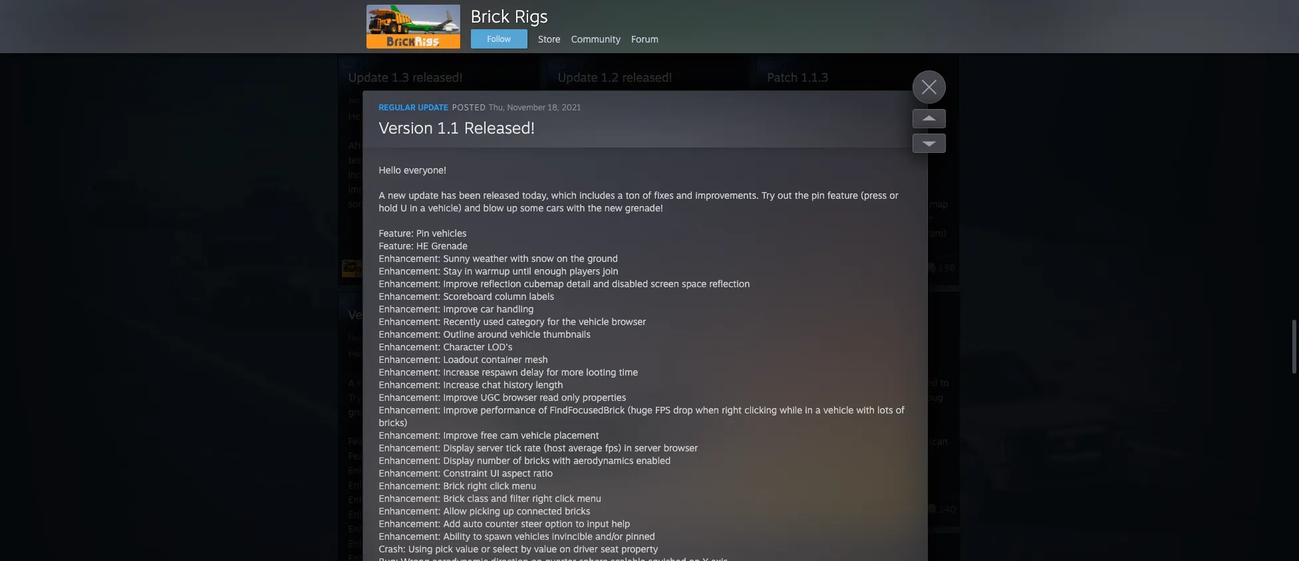 Task type: describe. For each thing, give the bounding box(es) containing it.
1.1.3 for patch 1.1.3
[[801, 70, 828, 84]]

fire
[[920, 432, 936, 444]]

and down the now:
[[593, 278, 609, 289]]

ui inside feature: pin vehicles feature: he grenade enhancement: sunny weather with snow on the ground enhancement: stay in warmup until enough players join enhancement: improve reflection cubemap detail and disabled screen space reflection enhancement: scoreboard column labels enhancement: improve car handling enhancement: recently used category for the vehicle browser enhancement: outline around vehicle thumbnails enhancement: character lod's enhancement: loadout container mesh enhancement: increase respawn delay for more looting time enhancement: increase chat history length enhancement: improve ugc browser read only properties enhancement: improve performance of findfocusedbrick (huge fps drop when right clicking while in a vehicle with lots of bricks) enhancement: improve free cam vehicle placement enhancement: display server tick rate (host average fps) in server browser enhancement: display number of bricks with aerodynamics enabled enhancement: constraint ui aspect ratio enhancement: brick right click menu enhancement: brick class and filter right click menu enhancement: allow picking up connected bricks enhancement: add auto counter steer option to input help enhancement: ability to spawn vehicles invincible and/or pinned crash: using pick value or select by value on driver seat property
[[490, 468, 499, 479]]

display inside enhancement: kill characters, remove items and vehicles that fall under the map enhancement: look at player free cam mode (hold f to cycle modes in free cam) enhancement: ability to unequip grenades by pressing the key again enhancement: display reason when the vehicle spawn button is disabled enhancement: reduce grenade damage (especially to buildings) enhancement: redesign current item widget enhancement: improve target marker ui enhancement: increase view distance when zooming in enhancement: ability to trigger fire actions without a numpad (displayed on the dashboard, bind a key to "next fire action" to use) enhancement: increase max range of mg bricks bug: server tick rate displayed with ping icons bug: scalable size ignored when selecting mirrored bricks bug: tanks get stuck in turns
[[832, 271, 863, 283]]

or for feature: pin vehicles feature: he grenade enhancement: sunny weather with snow on the ground enhancement: stay in warmup until enough players join enhancement: improve reflection cubemap detail and disabled screen space reflection enhancement: scoreboard column labels enhancement: improve car handling enhancement: recently used category for the vehicle browser
[[476, 392, 485, 403]]

434
[[519, 262, 536, 273]]

out inside , tons of bugs were fixed and lots of other improvements were made. here are some cool things you can try out right now:
[[725, 227, 739, 239]]

changes: inside the patch 1.1.3 is now live and contains the following fixes and changes:
[[850, 154, 889, 166]]

lots inside , tons of bugs were fixed and lots of other improvements were made. here are some cool things you can try out right now:
[[600, 198, 616, 210]]

cam)
[[925, 227, 947, 239]]

18, inside 'regular update posted thu, november 18, 2021 version 1.1 released!'
[[548, 102, 559, 112]]

1 horizontal spatial it
[[669, 140, 675, 151]]

1 vertical spatial menu
[[577, 493, 601, 504]]

other inside - new: auto counter steering feature (can be disabled in gameplay settings) - new: tiny 1sx1sx1s camera brick - new: first aid kit (automatically used when in the inventory) - new: better e-motor sounds - fixed: vehicles not moving for other clients in multiplayer
[[907, 523, 930, 535]]

bug inside after a few months of development and testing the new update is finally ready. it includes new features as well as many improvements and bug fixes. here are some of the most interesting changes:
[[431, 184, 447, 195]]

time
[[619, 367, 638, 378]]

cubemap for feature: pin vehicles feature: he grenade enhancement: sunny weather with snow on the ground enhancement: stay in warmup until enough players join enhancement: improve reflection cubemap detail and disabled screen space reflection enhancement: scoreboard column labels enhancement: improve car handling enhancement: recently used category for the vehicle browser enhancement: outline around vehicle thumbnails enhancement: character lod's enhancement: loadout container mesh enhancement: increase respawn delay for more looting time enhancement: increase chat history length enhancement: improve ugc browser read only properties enhancement: improve performance of findfocusedbrick (huge fps drop when right clicking while in a vehicle with lots of bricks) enhancement: improve free cam vehicle placement enhancement: display server tick rate (host average fps) in server browser enhancement: display number of bricks with aerodynamics enabled enhancement: constraint ui aspect ratio enhancement: brick right click menu enhancement: brick class and filter right click menu enhancement: allow picking up connected bricks enhancement: add auto counter steer option to input help enhancement: ability to spawn vehicles invincible and/or pinned crash: using pick value or select by value on driver seat property
[[524, 278, 564, 289]]

of left ,
[[643, 190, 651, 201]]

improve up add
[[413, 494, 447, 506]]

now inside the patch 1.1.3 is now live and contains the following fixes and changes:
[[827, 140, 845, 151]]

weather for feature: pin vehicles feature: he grenade enhancement: sunny weather with snow on the ground enhancement: stay in warmup until enough players join enhancement: improve reflection cubemap detail and disabled screen space reflection enhancement: scoreboard column labels enhancement: improve car handling enhancement: recently used category for the vehicle browser
[[442, 465, 477, 476]]

0 vertical spatial are
[[407, 5, 420, 16]]

more inside feature: pin vehicles feature: he grenade enhancement: sunny weather with snow on the ground enhancement: stay in warmup until enough players join enhancement: improve reflection cubemap detail and disabled screen space reflection enhancement: scoreboard column labels enhancement: improve car handling enhancement: recently used category for the vehicle browser enhancement: outline around vehicle thumbnails enhancement: character lod's enhancement: loadout container mesh enhancement: increase respawn delay for more looting time enhancement: increase chat history length enhancement: improve ugc browser read only properties enhancement: improve performance of findfocusedbrick (huge fps drop when right clicking while in a vehicle with lots of bricks) enhancement: improve free cam vehicle placement enhancement: display server tick rate (host average fps) in server browser enhancement: display number of bricks with aerodynamics enabled enhancement: constraint ui aspect ratio enhancement: brick right click menu enhancement: brick class and filter right click menu enhancement: allow picking up connected bricks enhancement: add auto counter steer option to input help enhancement: ability to spawn vehicles invincible and/or pinned crash: using pick value or select by value on driver seat property
[[561, 367, 583, 378]]

marker
[[897, 359, 927, 370]]

up for feature: pin vehicles feature: he grenade enhancement: sunny weather with snow on the ground enhancement: stay in warmup until enough players join enhancement: improve reflection cubemap detail and disabled screen space reflection enhancement: scoreboard column labels enhancement: improve car handling enhancement: recently used category for the vehicle browser
[[616, 392, 626, 403]]

he for feature: pin vehicles feature: he grenade enhancement: sunny weather with snow on the ground enhancement: stay in warmup until enough players join enhancement: improve reflection cubemap detail and disabled screen space reflection enhancement: scoreboard column labels enhancement: improve car handling enhancement: recently used category for the vehicle browser
[[386, 450, 398, 462]]

oh,
[[348, 5, 363, 16]]

includes inside after a few months of development and testing the new update is finally ready. it includes new features as well as many improvements and bug fixes. here are some of the most interesting changes:
[[348, 169, 384, 180]]

to up "numpad"
[[861, 403, 870, 414]]

most inside after a few months of development and testing the new update is finally ready. it includes new features as well as many improvements and bug fixes. here are some of the most interesting changes:
[[403, 198, 424, 210]]

update for update 1.3 released!
[[348, 70, 388, 84]]

until for feature: pin vehicles feature: he grenade enhancement: sunny weather with snow on the ground enhancement: stay in warmup until enough players join enhancement: improve reflection cubemap detail and disabled screen space reflection enhancement: scoreboard column labels enhancement: improve car handling enhancement: recently used category for the vehicle browser enhancement: outline around vehicle thumbnails enhancement: character lod's enhancement: loadout container mesh enhancement: increase respawn delay for more looting time enhancement: increase chat history length enhancement: improve ugc browser read only properties enhancement: improve performance of findfocusedbrick (huge fps drop when right clicking while in a vehicle with lots of bricks) enhancement: improve free cam vehicle placement enhancement: display server tick rate (host average fps) in server browser enhancement: display number of bricks with aerodynamics enabled enhancement: constraint ui aspect ratio enhancement: brick right click menu enhancement: brick class and filter right click menu enhancement: allow picking up connected bricks enhancement: add auto counter steer option to input help enhancement: ability to spawn vehicles invincible and/or pinned crash: using pick value or select by value on driver seat property
[[513, 265, 531, 277]]

0 vertical spatial key
[[878, 257, 893, 268]]

browser down history
[[503, 392, 537, 403]]

rate inside enhancement: kill characters, remove items and vehicles that fall under the map enhancement: look at player free cam mode (hold f to cycle modes in free cam) enhancement: ability to unequip grenades by pressing the key again enhancement: display reason when the vehicle spawn button is disabled enhancement: reduce grenade damage (especially to buildings) enhancement: redesign current item widget enhancement: improve target marker ui enhancement: increase view distance when zooming in enhancement: ability to trigger fire actions without a numpad (displayed on the dashboard, bind a key to "next fire action" to use) enhancement: increase max range of mg bricks bug: server tick rate displayed with ping icons bug: scalable size ignored when selecting mirrored bricks bug: tanks get stuck in turns
[[837, 491, 854, 502]]

new
[[375, 237, 394, 248]]

regular
[[379, 102, 416, 112]]

handling for feature: pin vehicles feature: he grenade enhancement: sunny weather with snow on the ground enhancement: stay in warmup until enough players join enhancement: improve reflection cubemap detail and disabled screen space reflection enhancement: scoreboard column labels enhancement: improve car handling enhancement: recently used category for the vehicle browser enhancement: outline around vehicle thumbnails enhancement: character lod's enhancement: loadout container mesh enhancement: increase respawn delay for more looting time enhancement: increase chat history length enhancement: improve ugc browser read only properties enhancement: improve performance of findfocusedbrick (huge fps drop when right clicking while in a vehicle with lots of bricks) enhancement: improve free cam vehicle placement enhancement: display server tick rate (host average fps) in server browser enhancement: display number of bricks with aerodynamics enabled enhancement: constraint ui aspect ratio enhancement: brick right click menu enhancement: brick class and filter right click menu enhancement: allow picking up connected bricks enhancement: add auto counter steer option to input help enhancement: ability to spawn vehicles invincible and/or pinned crash: using pick value or select by value on driver seat property
[[497, 303, 534, 315]]

improve down 3,328
[[443, 278, 478, 289]]

auto
[[463, 518, 482, 529]]

to down auto
[[473, 531, 482, 542]]

are inside after a few months of development and testing the new update is finally ready. it includes new features as well as many improvements and bug fixes. here are some of the most interesting changes:
[[498, 184, 512, 195]]

ground for feature: pin vehicles feature: he grenade enhancement: sunny weather with snow on the ground enhancement: stay in warmup until enough players join enhancement: improve reflection cubemap detail and disabled screen space reflection enhancement: scoreboard column labels enhancement: improve car handling enhancement: recently used category for the vehicle browser enhancement: outline around vehicle thumbnails enhancement: character lod's enhancement: loadout container mesh enhancement: increase respawn delay for more looting time enhancement: increase chat history length enhancement: improve ugc browser read only properties enhancement: improve performance of findfocusedbrick (huge fps drop when right clicking while in a vehicle with lots of bricks) enhancement: improve free cam vehicle placement enhancement: display server tick rate (host average fps) in server browser enhancement: display number of bricks with aerodynamics enabled enhancement: constraint ui aspect ratio enhancement: brick right click menu enhancement: brick class and filter right click menu enhancement: allow picking up connected bricks enhancement: add auto counter steer option to input help enhancement: ability to spawn vehicles invincible and/or pinned crash: using pick value or select by value on driver seat property
[[587, 253, 618, 264]]

disabled inside feature: pin vehicles feature: he grenade enhancement: sunny weather with snow on the ground enhancement: stay in warmup until enough players join enhancement: improve reflection cubemap detail and disabled screen space reflection enhancement: scoreboard column labels enhancement: improve car handling enhancement: recently used category for the vehicle browser
[[581, 494, 617, 506]]

that inside water physics! on top of that all levels have received a major visual upgrade
[[601, 169, 619, 180]]

been inside you have been asking for it since 2016, and now it is finally here:
[[599, 140, 621, 151]]

been inside today another patch has been released to the main branch. it includes a ton of bug fixes as well as some new things:
[[877, 377, 899, 388]]

with up "numpad"
[[856, 404, 875, 416]]

it inside after a few months of development and testing the new update is finally ready. it includes new features as well as many improvements and bug fixes. here are some of the most interesting changes:
[[517, 154, 523, 166]]

pin for feature: pin vehicles feature: he grenade enhancement: sunny weather with snow on the ground enhancement: stay in warmup until enough players join enhancement: improve reflection cubemap detail and disabled screen space reflection enhancement: scoreboard column labels enhancement: improve car handling enhancement: recently used category for the vehicle browser
[[398, 392, 411, 403]]

cars for feature: pin vehicles feature: he grenade enhancement: sunny weather with snow on the ground enhancement: stay in warmup until enough players join enhancement: improve reflection cubemap detail and disabled screen space reflection enhancement: scoreboard column labels enhancement: improve car handling enhancement: recently used category for the vehicle browser
[[655, 392, 673, 403]]

mirrored
[[767, 535, 804, 546]]

(host
[[544, 442, 566, 454]]

scalable
[[789, 520, 825, 531]]

browser inside feature: pin vehicles feature: he grenade enhancement: sunny weather with snow on the ground enhancement: stay in warmup until enough players join enhancement: improve reflection cubemap detail and disabled screen space reflection enhancement: scoreboard column labels enhancement: improve car handling enhancement: recently used category for the vehicle browser
[[581, 538, 615, 549]]

space for feature: pin vehicles feature: he grenade enhancement: sunny weather with snow on the ground enhancement: stay in warmup until enough players join enhancement: improve reflection cubemap detail and disabled screen space reflection enhancement: scoreboard column labels enhancement: improve car handling enhancement: recently used category for the vehicle browser enhancement: outline around vehicle thumbnails enhancement: character lod's enhancement: loadout container mesh enhancement: increase respawn delay for more looting time enhancement: increase chat history length enhancement: improve ugc browser read only properties enhancement: improve performance of findfocusedbrick (huge fps drop when right clicking while in a vehicle with lots of bricks) enhancement: improve free cam vehicle placement enhancement: display server tick rate (host average fps) in server browser enhancement: display number of bricks with aerodynamics enabled enhancement: constraint ui aspect ratio enhancement: brick right click menu enhancement: brick class and filter right click menu enhancement: allow picking up connected bricks enhancement: add auto counter steer option to input help enhancement: ability to spawn vehicles invincible and/or pinned crash: using pick value or select by value on driver seat property
[[682, 278, 707, 289]]

1.1 inside 'regular update posted thu, november 18, 2021 version 1.1 released!'
[[438, 118, 459, 138]]

as up 'fixes.'
[[445, 169, 454, 180]]

column for feature: pin vehicles feature: he grenade enhancement: sunny weather with snow on the ground enhancement: stay in warmup until enough players join enhancement: improve reflection cubemap detail and disabled screen space reflection enhancement: scoreboard column labels enhancement: improve car handling enhancement: recently used category for the vehicle browser
[[464, 509, 496, 520]]

handling for feature: pin vehicles feature: he grenade enhancement: sunny weather with snow on the ground enhancement: stay in warmup until enough players join enhancement: improve reflection cubemap detail and disabled screen space reflection enhancement: scoreboard column labels enhancement: improve car handling enhancement: recently used category for the vehicle browser
[[466, 523, 503, 535]]

and down 'fixes.'
[[464, 202, 481, 214]]

used inside - new: auto counter steering feature (can be disabled in gameplay settings) - new: tiny 1sx1sx1s camera brick - new: first aid kit (automatically used when in the inventory) - new: better e-motor sounds - fixed: vehicles not moving for other clients in multiplayer
[[913, 480, 933, 491]]

have inside water physics! on top of that all levels have received a major visual upgrade
[[661, 169, 681, 180]]

hello everyone! for patch time
[[768, 348, 835, 359]]

is inside enhancement: kill characters, remove items and vehicles that fall under the map enhancement: look at player free cam mode (hold f to cycle modes in free cam) enhancement: ability to unequip grenades by pressing the key again enhancement: display reason when the vehicle spawn button is disabled enhancement: reduce grenade damage (especially to buildings) enhancement: redesign current item widget enhancement: improve target marker ui enhancement: increase view distance when zooming in enhancement: ability to trigger fire actions without a numpad (displayed on the dashboard, bind a key to "next fire action" to use) enhancement: increase max range of mg bricks bug: server tick rate displayed with ping icons bug: scalable size ignored when selecting mirrored bricks bug: tanks get stuck in turns
[[861, 286, 868, 297]]

bind
[[835, 432, 853, 444]]

feature: pin vehicles feature: he grenade enhancement: sunny weather with snow on the ground enhancement: stay in warmup until enough players join enhancement: improve reflection cubemap detail and disabled screen space reflection enhancement: scoreboard column labels enhancement: improve car handling enhancement: recently used category for the vehicle browser
[[348, 436, 719, 549]]

seat
[[601, 543, 619, 555]]

levels
[[634, 169, 658, 180]]

everyone! for patch 1.1.3
[[792, 110, 835, 122]]

improvements inside after a few months of development and testing the new update is finally ready. it includes new features as well as many improvements and bug fixes. here are some of the most interesting changes:
[[348, 184, 409, 195]]

vehicles inside enhancement: kill characters, remove items and vehicles that fall under the map enhancement: look at player free cam mode (hold f to cycle modes in free cam) enhancement: ability to unequip grenades by pressing the key again enhancement: display reason when the vehicle spawn button is disabled enhancement: reduce grenade damage (especially to buildings) enhancement: redesign current item widget enhancement: improve target marker ui enhancement: increase view distance when zooming in enhancement: ability to trigger fire actions without a numpad (displayed on the dashboard, bind a key to "next fire action" to use) enhancement: increase max range of mg bricks bug: server tick rate displayed with ping icons bug: scalable size ignored when selecting mirrored bricks bug: tanks get stuck in turns
[[812, 198, 847, 210]]

of inside for a full list of changes visit the roadmap
[[613, 422, 622, 433]]

characters,
[[847, 184, 894, 195]]

the inside - new: auto counter steering feature (can be disabled in gameplay settings) - new: tiny 1sx1sx1s camera brick - new: first aid kit (automatically used when in the inventory) - new: better e-motor sounds - fixed: vehicles not moving for other clients in multiplayer
[[805, 494, 819, 506]]

only
[[561, 392, 580, 403]]

on down "invincible"
[[560, 543, 571, 555]]

list
[[598, 422, 610, 433]]

fixes up (huge
[[623, 377, 643, 388]]

of up "new"
[[374, 198, 383, 210]]

hold for feature: pin vehicles feature: he grenade enhancement: sunny weather with snow on the ground enhancement: stay in warmup until enough players join enhancement: improve reflection cubemap detail and disabled screen space reflection enhancement: scoreboard column labels enhancement: improve car handling enhancement: recently used category for the vehicle browser
[[488, 392, 507, 403]]

of right months
[[434, 140, 442, 151]]

made.
[[581, 213, 608, 224]]

1 vertical spatial key
[[864, 432, 879, 444]]

for inside feature: pin vehicles feature: he grenade enhancement: sunny weather with snow on the ground enhancement: stay in warmup until enough players join enhancement: improve reflection cubemap detail and disabled screen space reflection enhancement: scoreboard column labels enhancement: improve car handling enhancement: recently used category for the vehicle browser
[[517, 538, 529, 549]]

is inside you have been asking for it since 2016, and now it is finally here:
[[606, 154, 613, 166]]

17,
[[783, 333, 793, 343]]

water physics! on top of that all levels have received a major visual upgrade
[[558, 154, 734, 195]]

here inside after a few months of development and testing the new update is finally ready. it includes new features as well as many improvements and bug fixes. here are some of the most interesting changes:
[[475, 184, 496, 195]]

turns
[[869, 549, 891, 561]]

everyone! down months
[[404, 164, 446, 176]]

icons
[[767, 506, 790, 517]]

warmup for feature: pin vehicles feature: he grenade enhancement: sunny weather with snow on the ground enhancement: stay in warmup until enough players join enhancement: improve reflection cubemap detail and disabled screen space reflection enhancement: scoreboard column labels enhancement: improve car handling enhancement: recently used category for the vehicle browser
[[445, 480, 479, 491]]

ui inside enhancement: kill characters, remove items and vehicles that fall under the map enhancement: look at player free cam mode (hold f to cycle modes in free cam) enhancement: ability to unequip grenades by pressing the key again enhancement: display reason when the vehicle spawn button is disabled enhancement: reduce grenade damage (especially to buildings) enhancement: redesign current item widget enhancement: improve target marker ui enhancement: increase view distance when zooming in enhancement: ability to trigger fire actions without a numpad (displayed on the dashboard, bind a key to "next fire action" to use) enhancement: increase max range of mg bricks bug: server tick rate displayed with ping icons bug: scalable size ignored when selecting mirrored bricks bug: tanks get stuck in turns
[[930, 359, 939, 370]]

that inside enhancement: kill characters, remove items and vehicles that fall under the map enhancement: look at player free cam mode (hold f to cycle modes in free cam) enhancement: ability to unequip grenades by pressing the key again enhancement: display reason when the vehicle spawn button is disabled enhancement: reduce grenade damage (especially to buildings) enhancement: redesign current item widget enhancement: improve target marker ui enhancement: increase view distance when zooming in enhancement: ability to trigger fire actions without a numpad (displayed on the dashboard, bind a key to "next fire action" to use) enhancement: increase max range of mg bricks bug: server tick rate displayed with ping icons bug: scalable size ignored when selecting mirrored bricks bug: tanks get stuck in turns
[[849, 198, 867, 210]]

after
[[348, 140, 369, 151]]

1 vertical spatial display
[[443, 442, 474, 454]]

changes: inside after a few months of development and testing the new update is finally ready. it includes new features as well as many improvements and bug fixes. here are some of the most interesting changes:
[[475, 198, 514, 210]]

by inside feature: pin vehicles feature: he grenade enhancement: sunny weather with snow on the ground enhancement: stay in warmup until enough players join enhancement: improve reflection cubemap detail and disabled screen space reflection enhancement: scoreboard column labels enhancement: improve car handling enhancement: recently used category for the vehicle browser enhancement: outline around vehicle thumbnails enhancement: character lod's enhancement: loadout container mesh enhancement: increase respawn delay for more looting time enhancement: increase chat history length enhancement: improve ugc browser read only properties enhancement: improve performance of findfocusedbrick (huge fps drop when right clicking while in a vehicle with lots of bricks) enhancement: improve free cam vehicle placement enhancement: display server tick rate (host average fps) in server browser enhancement: display number of bricks with aerodynamics enabled enhancement: constraint ui aspect ratio enhancement: brick right click menu enhancement: brick class and filter right click menu enhancement: allow picking up connected bricks enhancement: add auto counter steer option to input help enhancement: ability to spawn vehicles invincible and/or pinned crash: using pick value or select by value on driver seat property
[[521, 543, 531, 555]]

vehicle up mesh
[[510, 329, 540, 340]]

to inside today another patch has been released to the main branch. it includes a ton of bug fixes as well as some new things:
[[940, 377, 949, 388]]

to down the dashboard,
[[802, 447, 810, 458]]

a inside for a full list of changes visit the roadmap
[[574, 422, 579, 433]]

and inside feature: pin vehicles feature: he grenade enhancement: sunny weather with snow on the ground enhancement: stay in warmup until enough players join enhancement: improve reflection cubemap detail and disabled screen space reflection enhancement: scoreboard column labels enhancement: improve car handling enhancement: recently used category for the vehicle browser
[[563, 494, 579, 506]]

of right the tons
[[678, 184, 687, 195]]

1 horizontal spatial most
[[440, 5, 462, 16]]

for up the length
[[546, 367, 558, 378]]

2 value from the left
[[534, 543, 557, 555]]

here inside , tons of bugs were fixed and lots of other improvements were made. here are some cool things you can try out right now:
[[558, 227, 578, 239]]

1 server from the left
[[477, 442, 503, 454]]

as left many
[[477, 169, 486, 180]]

finally for update 1.3 released!
[[460, 154, 486, 166]]

2 new: from the top
[[775, 465, 797, 476]]

item
[[908, 330, 926, 341]]

cycle
[[839, 227, 861, 239]]

improve left performance in the bottom of the page
[[443, 404, 478, 416]]

visit
[[663, 422, 680, 433]]

with right 3,328
[[510, 253, 529, 264]]

a inside today another patch has been released to the main branch. it includes a ton of bug fixes as well as some new things:
[[890, 392, 895, 403]]

feature for enhancement: outline around vehicle thumbnails
[[827, 190, 858, 201]]

fixes.
[[450, 184, 472, 195]]

and up ready.
[[504, 140, 520, 151]]

and right time
[[646, 377, 662, 388]]

top
[[573, 169, 587, 180]]

drop
[[673, 404, 693, 416]]

changes inside for a full list of changes visit the roadmap
[[624, 422, 660, 433]]

rate inside feature: pin vehicles feature: he grenade enhancement: sunny weather with snow on the ground enhancement: stay in warmup until enough players join enhancement: improve reflection cubemap detail and disabled screen space reflection enhancement: scoreboard column labels enhancement: improve car handling enhancement: recently used category for the vehicle browser enhancement: outline around vehicle thumbnails enhancement: character lod's enhancement: loadout container mesh enhancement: increase respawn delay for more looting time enhancement: increase chat history length enhancement: improve ugc browser read only properties enhancement: improve performance of findfocusedbrick (huge fps drop when right clicking while in a vehicle with lots of bricks) enhancement: improve free cam vehicle placement enhancement: display server tick rate (host average fps) in server browser enhancement: display number of bricks with aerodynamics enabled enhancement: constraint ui aspect ratio enhancement: brick right click menu enhancement: brick class and filter right click menu enhancement: allow picking up connected bricks enhancement: add auto counter steer option to input help enhancement: ability to spawn vehicles invincible and/or pinned crash: using pick value or select by value on driver seat property
[[524, 442, 541, 454]]

includes up made.
[[579, 190, 615, 201]]

and up "picking" on the left of page
[[491, 493, 507, 504]]

lots inside feature: pin vehicles feature: he grenade enhancement: sunny weather with snow on the ground enhancement: stay in warmup until enough players join enhancement: improve reflection cubemap detail and disabled screen space reflection enhancement: scoreboard column labels enhancement: improve car handling enhancement: recently used category for the vehicle browser enhancement: outline around vehicle thumbnails enhancement: character lod's enhancement: loadout container mesh enhancement: increase respawn delay for more looting time enhancement: increase chat history length enhancement: improve ugc browser read only properties enhancement: improve performance of findfocusedbrick (huge fps drop when right clicking while in a vehicle with lots of bricks) enhancement: improve free cam vehicle placement enhancement: display server tick rate (host average fps) in server browser enhancement: display number of bricks with aerodynamics enabled enhancement: constraint ui aspect ratio enhancement: brick right click menu enhancement: brick class and filter right click menu enhancement: allow picking up connected bricks enhancement: add auto counter steer option to input help enhancement: ability to spawn vehicles invincible and/or pinned crash: using pick value or select by value on driver seat property
[[877, 404, 893, 416]]

new inside today another patch has been released to the main branch. it includes a ton of bug fixes as well as some new things:
[[861, 406, 879, 418]]

ground for feature: pin vehicles feature: he grenade enhancement: sunny weather with snow on the ground enhancement: stay in warmup until enough players join enhancement: improve reflection cubemap detail and disabled screen space reflection enhancement: scoreboard column labels enhancement: improve car handling enhancement: recently used category for the vehicle browser
[[557, 465, 587, 476]]

released! for update 1.2 released!
[[622, 70, 672, 84]]

with down major
[[567, 202, 585, 214]]

until for feature: pin vehicles feature: he grenade enhancement: sunny weather with snow on the ground enhancement: stay in warmup until enough players join enhancement: improve reflection cubemap detail and disabled screen space reflection enhancement: scoreboard column labels enhancement: improve car handling enhancement: recently used category for the vehicle browser
[[482, 480, 501, 491]]

1 vertical spatial released!
[[413, 307, 466, 322]]

ability inside feature: pin vehicles feature: he grenade enhancement: sunny weather with snow on the ground enhancement: stay in warmup until enough players join enhancement: improve reflection cubemap detail and disabled screen space reflection enhancement: scoreboard column labels enhancement: improve car handling enhancement: recently used category for the vehicle browser enhancement: outline around vehicle thumbnails enhancement: character lod's enhancement: loadout container mesh enhancement: increase respawn delay for more looting time enhancement: increase chat history length enhancement: improve ugc browser read only properties enhancement: improve performance of findfocusedbrick (huge fps drop when right clicking while in a vehicle with lots of bricks) enhancement: improve free cam vehicle placement enhancement: display server tick rate (host average fps) in server browser enhancement: display number of bricks with aerodynamics enabled enhancement: constraint ui aspect ratio enhancement: brick right click menu enhancement: brick class and filter right click menu enhancement: allow picking up connected bricks enhancement: add auto counter steer option to input help enhancement: ability to spawn vehicles invincible and/or pinned crash: using pick value or select by value on driver seat property
[[443, 531, 470, 542]]

of inside enhancement: kill characters, remove items and vehicles that fall under the map enhancement: look at player free cam mode (hold f to cycle modes in free cam) enhancement: ability to unequip grenades by pressing the key again enhancement: display reason when the vehicle spawn button is disabled enhancement: reduce grenade damage (especially to buildings) enhancement: redesign current item widget enhancement: improve target marker ui enhancement: increase view distance when zooming in enhancement: ability to trigger fire actions without a numpad (displayed on the dashboard, bind a key to "next fire action" to use) enhancement: increase max range of mg bricks bug: server tick rate displayed with ping icons bug: scalable size ignored when selecting mirrored bricks bug: tanks get stuck in turns
[[918, 462, 927, 473]]

now inside you have been asking for it since 2016, and now it is finally here:
[[577, 154, 595, 166]]

tiny
[[799, 465, 818, 476]]

and inside new bricks: steering wheels, compact seats, new actuators, couplings and more
[[419, 266, 435, 277]]

158
[[939, 262, 955, 273]]

vehicles inside feature: pin vehicles feature: he grenade enhancement: sunny weather with snow on the ground enhancement: stay in warmup until enough players join enhancement: improve reflection cubemap detail and disabled screen space reflection enhancement: scoreboard column labels enhancement: improve car handling enhancement: recently used category for the vehicle browser
[[401, 436, 436, 447]]

motor
[[838, 509, 864, 520]]

today
[[768, 377, 794, 388]]

hello everyone! for version 1.1 released!
[[348, 348, 416, 359]]

browser up time
[[612, 316, 646, 327]]

of left the this
[[548, 5, 557, 16]]

remove
[[897, 184, 929, 195]]

1 horizontal spatial has
[[441, 190, 456, 201]]

scoreboard for feature: pin vehicles feature: he grenade enhancement: sunny weather with snow on the ground enhancement: stay in warmup until enough players join enhancement: improve reflection cubemap detail and disabled screen space reflection enhancement: scoreboard column labels enhancement: improve car handling enhancement: recently used category for the vehicle browser enhancement: outline around vehicle thumbnails enhancement: character lod's enhancement: loadout container mesh enhancement: increase respawn delay for more looting time enhancement: increase chat history length enhancement: improve ugc browser read only properties enhancement: improve performance of findfocusedbrick (huge fps drop when right clicking while in a vehicle with lots of bricks) enhancement: improve free cam vehicle placement enhancement: display server tick rate (host average fps) in server browser enhancement: display number of bricks with aerodynamics enabled enhancement: constraint ui aspect ratio enhancement: brick right click menu enhancement: brick class and filter right click menu enhancement: allow picking up connected bricks enhancement: add auto counter steer option to input help enhancement: ability to spawn vehicles invincible and/or pinned crash: using pick value or select by value on driver seat property
[[443, 291, 492, 302]]

right inside , tons of bugs were fixed and lots of other improvements were made. here are some cool things you can try out right now:
[[558, 242, 578, 253]]

right up connected
[[532, 493, 552, 504]]

major
[[558, 184, 584, 195]]

car for feature: pin vehicles feature: he grenade enhancement: sunny weather with snow on the ground enhancement: stay in warmup until enough players join enhancement: improve reflection cubemap detail and disabled screen space reflection enhancement: scoreboard column labels enhancement: improve car handling enhancement: recently used category for the vehicle browser enhancement: outline around vehicle thumbnails enhancement: character lod's enhancement: loadout container mesh enhancement: increase respawn delay for more looting time enhancement: increase chat history length enhancement: improve ugc browser read only properties enhancement: improve performance of findfocusedbrick (huge fps drop when right clicking while in a vehicle with lots of bricks) enhancement: improve free cam vehicle placement enhancement: display server tick rate (host average fps) in server browser enhancement: display number of bricks with aerodynamics enabled enhancement: constraint ui aspect ratio enhancement: brick right click menu enhancement: brick class and filter right click menu enhancement: allow picking up connected bricks enhancement: add auto counter steer option to input help enhancement: ability to spawn vehicles invincible and/or pinned crash: using pick value or select by value on driver seat property
[[481, 303, 494, 315]]

of up (displayed
[[896, 404, 904, 416]]

of down upgrade
[[618, 198, 627, 210]]

patch time
[[768, 307, 830, 322]]

modes
[[863, 227, 892, 239]]

1 value from the left
[[456, 543, 478, 555]]

aerodynamics
[[573, 455, 633, 466]]

ton for enhancement: outline around vehicle thumbnails
[[626, 190, 640, 201]]

outline
[[443, 329, 475, 340]]

jul
[[558, 96, 567, 105]]

14,
[[782, 96, 793, 105]]

hello for update 1.3 released!
[[348, 110, 370, 122]]

disabled inside feature: pin vehicles feature: he grenade enhancement: sunny weather with snow on the ground enhancement: stay in warmup until enough players join enhancement: improve reflection cubemap detail and disabled screen space reflection enhancement: scoreboard column labels enhancement: improve car handling enhancement: recently used category for the vehicle browser enhancement: outline around vehicle thumbnails enhancement: character lod's enhancement: loadout container mesh enhancement: increase respawn delay for more looting time enhancement: increase chat history length enhancement: improve ugc browser read only properties enhancement: improve performance of findfocusedbrick (huge fps drop when right clicking while in a vehicle with lots of bricks) enhancement: improve free cam vehicle placement enhancement: display server tick rate (host average fps) in server browser enhancement: display number of bricks with aerodynamics enabled enhancement: constraint ui aspect ratio enhancement: brick right click menu enhancement: brick class and filter right click menu enhancement: allow picking up connected bricks enhancement: add auto counter steer option to input help enhancement: ability to spawn vehicles invincible and/or pinned crash: using pick value or select by value on driver seat property
[[612, 278, 648, 289]]

and right the tons
[[676, 190, 693, 201]]

vehicles down interesting at left top
[[432, 227, 467, 239]]

of inside water physics! on top of that all levels have received a major visual upgrade
[[590, 169, 599, 180]]

a right "bind"
[[856, 432, 861, 444]]

constraint
[[443, 468, 487, 479]]

join for feature: pin vehicles feature: he grenade enhancement: sunny weather with snow on the ground enhancement: stay in warmup until enough players join enhancement: improve reflection cubemap detail and disabled screen space reflection enhancement: scoreboard column labels enhancement: improve car handling enhancement: recently used category for the vehicle browser enhancement: outline around vehicle thumbnails enhancement: character lod's enhancement: loadout container mesh enhancement: increase respawn delay for more looting time enhancement: increase chat history length enhancement: improve ugc browser read only properties enhancement: improve performance of findfocusedbrick (huge fps drop when right clicking while in a vehicle with lots of bricks) enhancement: improve free cam vehicle placement enhancement: display server tick rate (host average fps) in server browser enhancement: display number of bricks with aerodynamics enabled enhancement: constraint ui aspect ratio enhancement: brick right click menu enhancement: brick class and filter right click menu enhancement: allow picking up connected bricks enhancement: add auto counter steer option to input help enhancement: ability to spawn vehicles invincible and/or pinned crash: using pick value or select by value on driver seat property
[[603, 265, 618, 277]]

pin for feature: pin vehicles feature: he grenade enhancement: sunny weather with snow on the ground enhancement: stay in warmup until enough players join enhancement: improve reflection cubemap detail and disabled screen space reflection enhancement: scoreboard column labels enhancement: improve car handling enhancement: recently used category for the vehicle browser enhancement: outline around vehicle thumbnails enhancement: character lod's enhancement: loadout container mesh enhancement: increase respawn delay for more looting time enhancement: increase chat history length enhancement: improve ugc browser read only properties enhancement: improve performance of findfocusedbrick (huge fps drop when right clicking while in a vehicle with lots of bricks) enhancement: improve free cam vehicle placement enhancement: display server tick rate (host average fps) in server browser enhancement: display number of bricks with aerodynamics enabled enhancement: constraint ui aspect ratio enhancement: brick right click menu enhancement: brick class and filter right click menu enhancement: allow picking up connected bricks enhancement: add auto counter steer option to input help enhancement: ability to spawn vehicles invincible and/or pinned crash: using pick value or select by value on driver seat property
[[416, 227, 429, 239]]

unequip
[[873, 242, 908, 253]]

right left the clicking
[[722, 404, 742, 416]]

counter inside - new: auto counter steering feature (can be disabled in gameplay settings) - new: tiny 1sx1sx1s camera brick - new: first aid kit (automatically used when in the inventory) - new: better e-motor sounds - fixed: vehicles not moving for other clients in multiplayer
[[823, 436, 856, 447]]

and down features
[[412, 184, 428, 195]]

have inside you have been asking for it since 2016, and now it is finally here:
[[576, 140, 597, 151]]

feature inside - new: auto counter steering feature (can be disabled in gameplay settings) - new: tiny 1sx1sx1s camera brick - new: first aid kit (automatically used when in the inventory) - new: better e-motor sounds - fixed: vehicles not moving for other clients in multiplayer
[[896, 436, 926, 447]]

players for feature: pin vehicles feature: he grenade enhancement: sunny weather with snow on the ground enhancement: stay in warmup until enough players join enhancement: improve reflection cubemap detail and disabled screen space reflection enhancement: scoreboard column labels enhancement: improve car handling enhancement: recently used category for the vehicle browser
[[539, 480, 569, 491]]

using
[[408, 543, 433, 555]]

update inside after a few months of development and testing the new update is finally ready. it includes new features as well as many improvements and bug fixes. here are some of the most interesting changes:
[[418, 154, 448, 166]]

snow for feature: pin vehicles feature: he grenade enhancement: sunny weather with snow on the ground enhancement: stay in warmup until enough players join enhancement: improve reflection cubemap detail and disabled screen space reflection enhancement: scoreboard column labels enhancement: improve car handling enhancement: recently used category for the vehicle browser
[[501, 465, 523, 476]]

players for feature: pin vehicles feature: he grenade enhancement: sunny weather with snow on the ground enhancement: stay in warmup until enough players join enhancement: improve reflection cubemap detail and disabled screen space reflection enhancement: scoreboard column labels enhancement: improve car handling enhancement: recently used category for the vehicle browser enhancement: outline around vehicle thumbnails enhancement: character lod's enhancement: loadout container mesh enhancement: increase respawn delay for more looting time enhancement: increase chat history length enhancement: improve ugc browser read only properties enhancement: improve performance of findfocusedbrick (huge fps drop when right clicking while in a vehicle with lots of bricks) enhancement: improve free cam vehicle placement enhancement: display server tick rate (host average fps) in server browser enhancement: display number of bricks with aerodynamics enabled enhancement: constraint ui aspect ratio enhancement: brick right click menu enhancement: brick class and filter right click menu enhancement: allow picking up connected bricks enhancement: add auto counter steer option to input help enhancement: ability to spawn vehicles invincible and/or pinned crash: using pick value or select by value on driver seat property
[[569, 265, 600, 277]]

more inside new bricks: steering wheels, compact seats, new actuators, couplings and more
[[438, 266, 460, 277]]

(displayed
[[882, 418, 926, 429]]

sunny for feature: pin vehicles feature: he grenade enhancement: sunny weather with snow on the ground enhancement: stay in warmup until enough players join enhancement: improve reflection cubemap detail and disabled screen space reflection enhancement: scoreboard column labels enhancement: improve car handling enhancement: recently used category for the vehicle browser enhancement: outline around vehicle thumbnails enhancement: character lod's enhancement: loadout container mesh enhancement: increase respawn delay for more looting time enhancement: increase chat history length enhancement: improve ugc browser read only properties enhancement: improve performance of findfocusedbrick (huge fps drop when right clicking while in a vehicle with lots of bricks) enhancement: improve free cam vehicle placement enhancement: display server tick rate (host average fps) in server browser enhancement: display number of bricks with aerodynamics enabled enhancement: constraint ui aspect ratio enhancement: brick right click menu enhancement: brick class and filter right click menu enhancement: allow picking up connected bricks enhancement: add auto counter steer option to input help enhancement: ability to spawn vehicles invincible and/or pinned crash: using pick value or select by value on driver seat property
[[443, 253, 470, 264]]

try for feature: pin vehicles feature: he grenade enhancement: sunny weather with snow on the ground enhancement: stay in warmup until enough players join enhancement: improve reflection cubemap detail and disabled screen space reflection enhancement: scoreboard column labels enhancement: improve car handling enhancement: recently used category for the vehicle browser
[[348, 392, 362, 403]]

with down (host at the bottom of the page
[[552, 455, 571, 466]]

to left buildings)
[[816, 315, 824, 327]]

2 server from the left
[[635, 442, 661, 454]]

items
[[767, 198, 791, 210]]

to left "next
[[882, 432, 890, 444]]

is inside the patch 1.1.3 is now live and contains the following fixes and changes:
[[818, 140, 824, 151]]

hello everyone! for update 1.3 released!
[[348, 110, 416, 122]]

multiplayer
[[809, 538, 857, 549]]

branch.
[[808, 392, 841, 403]]

use)
[[813, 447, 832, 458]]

of inside today another patch has been released to the main branch. it includes a ton of bug fixes as well as some new things:
[[915, 392, 924, 403]]

up inside feature: pin vehicles feature: he grenade enhancement: sunny weather with snow on the ground enhancement: stay in warmup until enough players join enhancement: improve reflection cubemap detail and disabled screen space reflection enhancement: scoreboard column labels enhancement: improve car handling enhancement: recently used category for the vehicle browser enhancement: outline around vehicle thumbnails enhancement: character lod's enhancement: loadout container mesh enhancement: increase respawn delay for more looting time enhancement: increase chat history length enhancement: improve ugc browser read only properties enhancement: improve performance of findfocusedbrick (huge fps drop when right clicking while in a vehicle with lots of bricks) enhancement: improve free cam vehicle placement enhancement: display server tick rate (host average fps) in server browser enhancement: display number of bricks with aerodynamics enabled enhancement: constraint ui aspect ratio enhancement: brick right click menu enhancement: brick class and filter right click menu enhancement: allow picking up connected bricks enhancement: add auto counter steer option to input help enhancement: ability to spawn vehicles invincible and/or pinned crash: using pick value or select by value on driver seat property
[[503, 506, 514, 517]]

redesign
[[832, 330, 871, 341]]

hello everyone! down months
[[379, 164, 446, 176]]

blow for feature: pin vehicles feature: he grenade enhancement: sunny weather with snow on the ground enhancement: stay in warmup until enough players join enhancement: improve reflection cubemap detail and disabled screen space reflection enhancement: scoreboard column labels enhancement: improve car handling enhancement: recently used category for the vehicle browser
[[592, 392, 613, 403]]

spawn inside feature: pin vehicles feature: he grenade enhancement: sunny weather with snow on the ground enhancement: stay in warmup until enough players join enhancement: improve reflection cubemap detail and disabled screen space reflection enhancement: scoreboard column labels enhancement: improve car handling enhancement: recently used category for the vehicle browser enhancement: outline around vehicle thumbnails enhancement: character lod's enhancement: loadout container mesh enhancement: increase respawn delay for more looting time enhancement: increase chat history length enhancement: improve ugc browser read only properties enhancement: improve performance of findfocusedbrick (huge fps drop when right clicking while in a vehicle with lots of bricks) enhancement: improve free cam vehicle placement enhancement: display server tick rate (host average fps) in server browser enhancement: display number of bricks with aerodynamics enabled enhancement: constraint ui aspect ratio enhancement: brick right click menu enhancement: brick class and filter right click menu enhancement: allow picking up connected bricks enhancement: add auto counter steer option to input help enhancement: ability to spawn vehicles invincible and/or pinned crash: using pick value or select by value on driver seat property
[[485, 531, 512, 542]]

he for feature: pin vehicles feature: he grenade enhancement: sunny weather with snow on the ground enhancement: stay in warmup until enough players join enhancement: improve reflection cubemap detail and disabled screen space reflection enhancement: scoreboard column labels enhancement: improve car handling enhancement: recently used category for the vehicle browser enhancement: outline around vehicle thumbnails enhancement: character lod's enhancement: loadout container mesh enhancement: increase respawn delay for more looting time enhancement: increase chat history length enhancement: improve ugc browser read only properties enhancement: improve performance of findfocusedbrick (huge fps drop when right clicking while in a vehicle with lots of bricks) enhancement: improve free cam vehicle placement enhancement: display server tick rate (host average fps) in server browser enhancement: display number of bricks with aerodynamics enabled enhancement: constraint ui aspect ratio enhancement: brick right click menu enhancement: brick class and filter right click menu enhancement: allow picking up connected bricks enhancement: add auto counter steer option to input help enhancement: ability to spawn vehicles invincible and/or pinned crash: using pick value or select by value on driver seat property
[[416, 240, 429, 251]]

when up the while
[[767, 388, 791, 400]]

(especially
[[767, 315, 813, 327]]

join for feature: pin vehicles feature: he grenade enhancement: sunny weather with snow on the ground enhancement: stay in warmup until enough players join enhancement: improve reflection cubemap detail and disabled screen space reflection enhancement: scoreboard column labels enhancement: improve car handling enhancement: recently used category for the vehicle browser
[[572, 480, 588, 491]]

full
[[582, 422, 595, 433]]

improve up 'constraint'
[[443, 430, 478, 441]]

action"
[[767, 447, 799, 458]]

input
[[587, 518, 609, 529]]

when down 1,236
[[882, 520, 906, 531]]

kill
[[832, 184, 844, 195]]

chat
[[482, 379, 501, 390]]

update for feature: pin vehicles feature: he grenade enhancement: sunny weather with snow on the ground enhancement: stay in warmup until enough players join enhancement: improve reflection cubemap detail and disabled screen space reflection enhancement: scoreboard column labels enhancement: improve car handling enhancement: recently used category for the vehicle browser
[[378, 377, 408, 388]]

which for enhancement: outline around vehicle thumbnails
[[551, 190, 577, 201]]

a inside water physics! on top of that all levels have received a major visual upgrade
[[723, 169, 728, 180]]

vehicle up thumbnails
[[579, 316, 609, 327]]

vehicles
[[802, 523, 838, 535]]

for up thumbnails
[[547, 316, 559, 327]]

for inside you have been asking for it since 2016, and now it is finally here:
[[654, 140, 666, 151]]

includes up 'only'
[[549, 377, 584, 388]]

today, for enhancement: outline around vehicle thumbnails
[[522, 190, 549, 201]]

0 horizontal spatial 1.1
[[393, 307, 409, 322]]

u for enhancement: outline around vehicle thumbnails
[[400, 202, 407, 214]]

by inside enhancement: kill characters, remove items and vehicles that fall under the map enhancement: look at player free cam mode (hold f to cycle modes in free cam) enhancement: ability to unequip grenades by pressing the key again enhancement: display reason when the vehicle spawn button is disabled enhancement: reduce grenade damage (especially to buildings) enhancement: redesign current item widget enhancement: improve target marker ui enhancement: increase view distance when zooming in enhancement: ability to trigger fire actions without a numpad (displayed on the dashboard, bind a key to "next fire action" to use) enhancement: increase max range of mg bricks bug: server tick rate displayed with ping icons bug: scalable size ignored when selecting mirrored bricks bug: tanks get stuck in turns
[[810, 257, 820, 268]]

sounds
[[866, 509, 897, 520]]

some left fixed
[[520, 202, 544, 214]]

1 horizontal spatial click
[[555, 493, 574, 504]]

(can
[[929, 436, 948, 447]]

screen for feature: pin vehicles feature: he grenade enhancement: sunny weather with snow on the ground enhancement: stay in warmup until enough players join enhancement: improve reflection cubemap detail and disabled screen space reflection enhancement: scoreboard column labels enhancement: improve car handling enhancement: recently used category for the vehicle browser enhancement: outline around vehicle thumbnails enhancement: character lod's enhancement: loadout container mesh enhancement: increase respawn delay for more looting time enhancement: increase chat history length enhancement: improve ugc browser read only properties enhancement: improve performance of findfocusedbrick (huge fps drop when right clicking while in a vehicle with lots of bricks) enhancement: improve free cam vehicle placement enhancement: display server tick rate (host average fps) in server browser enhancement: display number of bricks with aerodynamics enabled enhancement: constraint ui aspect ratio enhancement: brick right click menu enhancement: brick class and filter right click menu enhancement: allow picking up connected bricks enhancement: add auto counter steer option to input help enhancement: ability to spawn vehicles invincible and/or pinned crash: using pick value or select by value on driver seat property
[[651, 278, 679, 289]]

vehicle inside enhancement: kill characters, remove items and vehicles that fall under the map enhancement: look at player free cam mode (hold f to cycle modes in free cam) enhancement: ability to unequip grenades by pressing the key again enhancement: display reason when the vehicle spawn button is disabled enhancement: reduce grenade damage (especially to buildings) enhancement: redesign current item widget enhancement: improve target marker ui enhancement: increase view distance when zooming in enhancement: ability to trigger fire actions without a numpad (displayed on the dashboard, bind a key to "next fire action" to use) enhancement: increase max range of mg bricks bug: server tick rate displayed with ping icons bug: scalable size ignored when selecting mirrored bricks bug: tanks get stuck in turns
[[767, 286, 797, 297]]

bugs
[[690, 184, 711, 195]]

it inside today another patch has been released to the main branch. it includes a ton of bug fixes as well as some new things:
[[843, 392, 849, 403]]

visual
[[587, 184, 613, 195]]

to down modes
[[861, 242, 870, 253]]

sep
[[768, 333, 780, 343]]

with inside feature: pin vehicles feature: he grenade enhancement: sunny weather with snow on the ground enhancement: stay in warmup until enough players join enhancement: improve reflection cubemap detail and disabled screen space reflection enhancement: scoreboard column labels enhancement: improve car handling enhancement: recently used category for the vehicle browser
[[480, 465, 498, 476]]

button
[[830, 286, 859, 297]]

improve left ugc
[[443, 392, 478, 403]]

browser down visit
[[664, 442, 698, 454]]

2021 for patch time
[[795, 333, 813, 343]]

0 vertical spatial changes
[[509, 5, 545, 16]]

enhancement: kill characters, remove items and vehicles that fall under the map enhancement: look at player free cam mode (hold f to cycle modes in free cam) enhancement: ability to unequip grenades by pressing the key again enhancement: display reason when the vehicle spawn button is disabled enhancement: reduce grenade damage (especially to buildings) enhancement: redesign current item widget enhancement: improve target marker ui enhancement: increase view distance when zooming in enhancement: ability to trigger fire actions without a numpad (displayed on the dashboard, bind a key to "next fire action" to use) enhancement: increase max range of mg bricks bug: server tick rate displayed with ping icons bug: scalable size ignored when selecting mirrored bricks bug: tanks get stuck in turns
[[767, 184, 948, 561]]

dec 14, 2021
[[767, 96, 813, 105]]

on left the now:
[[557, 253, 568, 264]]

bug inside today another patch has been released to the main branch. it includes a ton of bug fixes as well as some new things:
[[927, 392, 943, 403]]

571
[[940, 25, 956, 36]]

jan
[[348, 96, 360, 105]]

store
[[538, 33, 561, 44]]

a new update has been released today, which includes a ton of fixes and improvements. try out the pin feature (press or hold u in a vehicle) and blow up some cars with the new grenade! for enhancement: outline around vehicle thumbnails
[[379, 190, 898, 214]]

hello down few
[[379, 164, 401, 176]]

fixes down levels
[[654, 190, 674, 201]]

cubemap for feature: pin vehicles feature: he grenade enhancement: sunny weather with snow on the ground enhancement: stay in warmup until enough players join enhancement: improve reflection cubemap detail and disabled screen space reflection enhancement: scoreboard column labels enhancement: improve car handling enhancement: recently used category for the vehicle browser
[[493, 494, 533, 506]]

1 vertical spatial free
[[906, 227, 922, 239]]

hello everyone! for update 1.2 released!
[[558, 110, 625, 122]]

vehicle down branch.
[[823, 404, 854, 416]]

upgrade
[[615, 184, 652, 195]]

bricks down be
[[767, 476, 793, 488]]

when inside feature: pin vehicles feature: he grenade enhancement: sunny weather with snow on the ground enhancement: stay in warmup until enough players join enhancement: improve reflection cubemap detail and disabled screen space reflection enhancement: scoreboard column labels enhancement: improve car handling enhancement: recently used category for the vehicle browser enhancement: outline around vehicle thumbnails enhancement: character lod's enhancement: loadout container mesh enhancement: increase respawn delay for more looting time enhancement: increase chat history length enhancement: improve ugc browser read only properties enhancement: improve performance of findfocusedbrick (huge fps drop when right clicking while in a vehicle with lots of bricks) enhancement: improve free cam vehicle placement enhancement: display server tick rate (host average fps) in server browser enhancement: display number of bricks with aerodynamics enabled enhancement: constraint ui aspect ratio enhancement: brick right click menu enhancement: brick class and filter right click menu enhancement: allow picking up connected bricks enhancement: add auto counter steer option to input help enhancement: ability to spawn vehicles invincible and/or pinned crash: using pick value or select by value on driver seat property
[[696, 404, 719, 416]]

0 vertical spatial free
[[896, 213, 912, 224]]

zooming
[[793, 388, 830, 400]]

ton inside today another patch has been released to the main branch. it includes a ton of bug fixes as well as some new things:
[[898, 392, 912, 403]]

today, for feature: pin vehicles feature: he grenade enhancement: sunny weather with snow on the ground enhancement: stay in warmup until enough players join enhancement: improve reflection cubemap detail and disabled screen space reflection enhancement: scoreboard column labels enhancement: improve car handling enhancement: recently used category for the vehicle browser
[[492, 377, 518, 388]]

forum link
[[631, 29, 669, 49]]

hello for version 1.1 released!
[[348, 348, 370, 359]]

0 vertical spatial menu
[[512, 480, 536, 492]]

1 vertical spatial ability
[[832, 403, 859, 414]]

1 vertical spatial 18,
[[364, 333, 374, 343]]

cam inside feature: pin vehicles feature: he grenade enhancement: sunny weather with snow on the ground enhancement: stay in warmup until enough players join enhancement: improve reflection cubemap detail and disabled screen space reflection enhancement: scoreboard column labels enhancement: improve car handling enhancement: recently used category for the vehicle browser enhancement: outline around vehicle thumbnails enhancement: character lod's enhancement: loadout container mesh enhancement: increase respawn delay for more looting time enhancement: increase chat history length enhancement: improve ugc browser read only properties enhancement: improve performance of findfocusedbrick (huge fps drop when right clicking while in a vehicle with lots of bricks) enhancement: improve free cam vehicle placement enhancement: display server tick rate (host average fps) in server browser enhancement: display number of bricks with aerodynamics enabled enhancement: constraint ui aspect ratio enhancement: brick right click menu enhancement: brick class and filter right click menu enhancement: allow picking up connected bricks enhancement: add auto counter steer option to input help enhancement: ability to spawn vehicles invincible and/or pinned crash: using pick value or select by value on driver seat property
[[500, 430, 518, 441]]

category for feature: pin vehicles feature: he grenade enhancement: sunny weather with snow on the ground enhancement: stay in warmup until enough players join enhancement: improve reflection cubemap detail and disabled screen space reflection enhancement: scoreboard column labels enhancement: improve car handling enhancement: recently used category for the vehicle browser enhancement: outline around vehicle thumbnails enhancement: character lod's enhancement: loadout container mesh enhancement: increase respawn delay for more looting time enhancement: increase chat history length enhancement: improve ugc browser read only properties enhancement: improve performance of findfocusedbrick (huge fps drop when right clicking while in a vehicle with lots of bricks) enhancement: improve free cam vehicle placement enhancement: display server tick rate (host average fps) in server browser enhancement: display number of bricks with aerodynamics enabled enhancement: constraint ui aspect ratio enhancement: brick right click menu enhancement: brick class and filter right click menu enhancement: allow picking up connected bricks enhancement: add auto counter steer option to input help enhancement: ability to spawn vehicles invincible and/or pinned crash: using pick value or select by value on driver seat property
[[507, 316, 544, 327]]

when down "again"
[[897, 271, 920, 283]]

to right f
[[827, 227, 836, 239]]

player
[[867, 213, 893, 224]]

2021 inside 'regular update posted thu, november 18, 2021 version 1.1 released!'
[[562, 102, 581, 112]]

jul 9, 2022
[[558, 96, 596, 105]]

everyone! for update 1.3 released!
[[373, 110, 416, 122]]

the inside the patch 1.1.3 is now live and contains the following fixes and changes:
[[923, 140, 937, 151]]

1 vertical spatial version
[[348, 307, 389, 322]]

testing
[[348, 154, 378, 166]]

of up the properties
[[612, 377, 621, 388]]

of up aspect in the left of the page
[[513, 455, 522, 466]]

improvements. for feature: pin vehicles feature: he grenade enhancement: sunny weather with snow on the ground enhancement: stay in warmup until enough players join enhancement: improve reflection cubemap detail and disabled screen space reflection enhancement: scoreboard column labels enhancement: improve car handling enhancement: recently used category for the vehicle browser
[[665, 377, 728, 388]]

0 horizontal spatial click
[[490, 480, 509, 492]]

3,093
[[894, 25, 920, 36]]

2 bug: from the top
[[767, 520, 786, 531]]

2021 for version 1.1 released!
[[377, 333, 395, 343]]

actuators,
[[463, 251, 506, 263]]

enough for feature: pin vehicles feature: he grenade enhancement: sunny weather with snow on the ground enhancement: stay in warmup until enough players join enhancement: improve reflection cubemap detail and disabled screen space reflection enhancement: scoreboard column labels enhancement: improve car handling enhancement: recently used category for the vehicle browser enhancement: outline around vehicle thumbnails enhancement: character lod's enhancement: loadout container mesh enhancement: increase respawn delay for more looting time enhancement: increase chat history length enhancement: improve ugc browser read only properties enhancement: improve performance of findfocusedbrick (huge fps drop when right clicking while in a vehicle with lots of bricks) enhancement: improve free cam vehicle placement enhancement: display server tick rate (host average fps) in server browser enhancement: display number of bricks with aerodynamics enabled enhancement: constraint ui aspect ratio enhancement: brick right click menu enhancement: brick class and filter right click menu enhancement: allow picking up connected bricks enhancement: add auto counter steer option to input help enhancement: ability to spawn vehicles invincible and/or pinned crash: using pick value or select by value on driver seat property
[[534, 265, 567, 277]]

a up the properties
[[587, 377, 592, 388]]

not
[[841, 523, 855, 535]]

released down many
[[483, 190, 519, 201]]

with inside enhancement: kill characters, remove items and vehicles that fall under the map enhancement: look at player free cam mode (hold f to cycle modes in free cam) enhancement: ability to unequip grenades by pressing the key again enhancement: display reason when the vehicle spawn button is disabled enhancement: reduce grenade damage (especially to buildings) enhancement: redesign current item widget enhancement: improve target marker ui enhancement: increase view distance when zooming in enhancement: ability to trigger fire actions without a numpad (displayed on the dashboard, bind a key to "next fire action" to use) enhancement: increase max range of mg bricks bug: server tick rate displayed with ping icons bug: scalable size ignored when selecting mirrored bricks bug: tanks get stuck in turns
[[900, 491, 919, 502]]

first
[[799, 480, 818, 491]]

tick inside enhancement: kill characters, remove items and vehicles that fall under the map enhancement: look at player free cam mode (hold f to cycle modes in free cam) enhancement: ability to unequip grenades by pressing the key again enhancement: display reason when the vehicle spawn button is disabled enhancement: reduce grenade damage (especially to buildings) enhancement: redesign current item widget enhancement: improve target marker ui enhancement: increase view distance when zooming in enhancement: ability to trigger fire actions without a numpad (displayed on the dashboard, bind a key to "next fire action" to use) enhancement: increase max range of mg bricks bug: server tick rate displayed with ping icons bug: scalable size ignored when selecting mirrored bricks bug: tanks get stuck in turns
[[819, 491, 835, 502]]

2 vertical spatial display
[[443, 455, 474, 466]]

look
[[832, 213, 853, 224]]

a left read
[[529, 392, 534, 403]]

spawn inside enhancement: kill characters, remove items and vehicles that fall under the map enhancement: look at player free cam mode (hold f to cycle modes in free cam) enhancement: ability to unequip grenades by pressing the key again enhancement: display reason when the vehicle spawn button is disabled enhancement: reduce grenade damage (especially to buildings) enhancement: redesign current item widget enhancement: improve target marker ui enhancement: increase view distance when zooming in enhancement: ability to trigger fire actions without a numpad (displayed on the dashboard, bind a key to "next fire action" to use) enhancement: increase max range of mg bricks bug: server tick rate displayed with ping icons bug: scalable size ignored when selecting mirrored bricks bug: tanks get stuck in turns
[[800, 286, 828, 297]]

as down main
[[790, 406, 800, 418]]

looting
[[586, 367, 616, 378]]

with up drop
[[676, 392, 694, 403]]

vehicle up (host at the bottom of the page
[[521, 430, 551, 441]]

ready.
[[488, 154, 514, 166]]

0 horizontal spatial it
[[597, 154, 603, 166]]

improve up outline at the left bottom
[[443, 303, 478, 315]]

tons
[[657, 184, 675, 195]]

improvements inside , tons of bugs were fixed and lots of other improvements were made. here are some cool things you can try out right now:
[[656, 198, 717, 210]]

a for feature: pin vehicles feature: he grenade enhancement: sunny weather with snow on the ground enhancement: stay in warmup until enough players join enhancement: improve reflection cubemap detail and disabled screen space reflection enhancement: scoreboard column labels enhancement: improve car handling enhancement: recently used category for the vehicle browser
[[348, 377, 354, 388]]

numpad
[[844, 418, 879, 429]]

a inside after a few months of development and testing the new update is finally ready. it includes new features as well as many improvements and bug fixes. here are some of the most interesting changes:
[[372, 140, 377, 151]]

hello everyone! for patch 1.1.3
[[767, 110, 835, 122]]

bricks up the ratio
[[524, 455, 550, 466]]



Task type: vqa. For each thing, say whether or not it's contained in the screenshot.
chat at the left bottom of the page
yes



Task type: locate. For each thing, give the bounding box(es) containing it.
fire
[[904, 403, 918, 414]]

vehicle up "patch time"
[[767, 286, 797, 297]]

released for version 1.1 released!
[[453, 377, 489, 388]]

cam inside enhancement: kill characters, remove items and vehicles that fall under the map enhancement: look at player free cam mode (hold f to cycle modes in free cam) enhancement: ability to unequip grenades by pressing the key again enhancement: display reason when the vehicle spawn button is disabled enhancement: reduce grenade damage (especially to buildings) enhancement: redesign current item widget enhancement: improve target marker ui enhancement: increase view distance when zooming in enhancement: ability to trigger fire actions without a numpad (displayed on the dashboard, bind a key to "next fire action" to use) enhancement: increase max range of mg bricks bug: server tick rate displayed with ping icons bug: scalable size ignored when selecting mirrored bricks bug: tanks get stuck in turns
[[915, 213, 933, 224]]

1 horizontal spatial screen
[[651, 278, 679, 289]]

grenade! for feature: pin vehicles feature: he grenade enhancement: sunny weather with snow on the ground enhancement: stay in warmup until enough players join enhancement: improve reflection cubemap detail and disabled screen space reflection enhancement: scoreboard column labels enhancement: improve car handling enhancement: recently used category for the vehicle browser
[[348, 406, 386, 418]]

patch up 14,
[[767, 70, 798, 84]]

1 horizontal spatial update
[[418, 102, 448, 112]]

important
[[464, 5, 506, 16]]

some inside , tons of bugs were fixed and lots of other improvements were made. here are some cool things you can try out right now:
[[597, 227, 621, 239]]

are right here
[[407, 5, 420, 16]]

1.1.3 inside the patch 1.1.3 is now live and contains the following fixes and changes:
[[794, 140, 815, 151]]

0 vertical spatial or
[[889, 190, 898, 201]]

spawn
[[800, 286, 828, 297], [485, 531, 512, 542]]

right left the now:
[[558, 242, 578, 253]]

character
[[443, 341, 485, 353]]

0 horizontal spatial have
[[576, 140, 597, 151]]

trigger
[[873, 403, 901, 414]]

were right bugs
[[713, 184, 734, 195]]

1 horizontal spatial stay
[[443, 265, 462, 277]]

2 vertical spatial are
[[581, 227, 594, 239]]

used down auto
[[453, 538, 473, 549]]

1 released! from the left
[[413, 70, 463, 84]]

used for feature: pin vehicles feature: he grenade enhancement: sunny weather with snow on the ground enhancement: stay in warmup until enough players join enhancement: improve reflection cubemap detail and disabled screen space reflection enhancement: scoreboard column labels enhancement: improve car handling enhancement: recently used category for the vehicle browser enhancement: outline around vehicle thumbnails enhancement: character lod's enhancement: loadout container mesh enhancement: increase respawn delay for more looting time enhancement: increase chat history length enhancement: improve ugc browser read only properties enhancement: improve performance of findfocusedbrick (huge fps drop when right clicking while in a vehicle with lots of bricks) enhancement: improve free cam vehicle placement enhancement: display server tick rate (host average fps) in server browser enhancement: display number of bricks with aerodynamics enabled enhancement: constraint ui aspect ratio enhancement: brick right click menu enhancement: brick class and filter right click menu enhancement: allow picking up connected bricks enhancement: add auto counter steer option to input help enhancement: ability to spawn vehicles invincible and/or pinned crash: using pick value or select by value on driver seat property
[[483, 316, 504, 327]]

cool
[[623, 227, 642, 239]]

0 horizontal spatial used
[[453, 538, 473, 549]]

players inside feature: pin vehicles feature: he grenade enhancement: sunny weather with snow on the ground enhancement: stay in warmup until enough players join enhancement: improve reflection cubemap detail and disabled screen space reflection enhancement: scoreboard column labels enhancement: improve car handling enhancement: recently used category for the vehicle browser
[[539, 480, 569, 491]]

as down branch.
[[822, 406, 832, 418]]

ping
[[921, 491, 940, 502]]

ground down made.
[[587, 253, 618, 264]]

0 horizontal spatial were
[[558, 213, 578, 224]]

join
[[603, 265, 618, 277], [572, 480, 588, 491]]

1 vertical spatial players
[[539, 480, 569, 491]]

fixes inside today another patch has been released to the main branch. it includes a ton of bug fixes as well as some new things:
[[768, 406, 788, 418]]

1 vertical spatial pin
[[386, 436, 399, 447]]

u for feature: pin vehicles feature: he grenade enhancement: sunny weather with snow on the ground enhancement: stay in warmup until enough players join enhancement: improve reflection cubemap detail and disabled screen space reflection enhancement: scoreboard column labels enhancement: improve car handling enhancement: recently used category for the vehicle browser
[[509, 392, 516, 403]]

findfocusedbrick
[[550, 404, 625, 416]]

a for enhancement: outline around vehicle thumbnails
[[379, 190, 385, 201]]

0 horizontal spatial screen
[[620, 494, 649, 506]]

1 vertical spatial up
[[616, 392, 626, 403]]

can
[[692, 227, 707, 239]]

pin for enhancement: outline around vehicle thumbnails
[[811, 190, 825, 201]]

and inside enhancement: kill characters, remove items and vehicles that fall under the map enhancement: look at player free cam mode (hold f to cycle modes in free cam) enhancement: ability to unequip grenades by pressing the key again enhancement: display reason when the vehicle spawn button is disabled enhancement: reduce grenade damage (especially to buildings) enhancement: redesign current item widget enhancement: improve target marker ui enhancement: increase view distance when zooming in enhancement: ability to trigger fire actions without a numpad (displayed on the dashboard, bind a key to "next fire action" to use) enhancement: increase max range of mg bricks bug: server tick rate displayed with ping icons bug: scalable size ignored when selecting mirrored bricks bug: tanks get stuck in turns
[[793, 198, 809, 210]]

screen inside feature: pin vehicles feature: he grenade enhancement: sunny weather with snow on the ground enhancement: stay in warmup until enough players join enhancement: improve reflection cubemap detail and disabled screen space reflection enhancement: scoreboard column labels enhancement: improve car handling enhancement: recently used category for the vehicle browser
[[620, 494, 649, 506]]

2021
[[795, 96, 813, 105], [562, 102, 581, 112], [377, 333, 395, 343], [795, 333, 813, 343]]

0 vertical spatial grenade!
[[625, 202, 663, 214]]

properties
[[583, 392, 626, 403]]

on inside enhancement: kill characters, remove items and vehicles that fall under the map enhancement: look at player free cam mode (hold f to cycle modes in free cam) enhancement: ability to unequip grenades by pressing the key again enhancement: display reason when the vehicle spawn button is disabled enhancement: reduce grenade damage (especially to buildings) enhancement: redesign current item widget enhancement: improve target marker ui enhancement: increase view distance when zooming in enhancement: ability to trigger fire actions without a numpad (displayed on the dashboard, bind a key to "next fire action" to use) enhancement: increase max range of mg bricks bug: server tick rate displayed with ping icons bug: scalable size ignored when selecting mirrored bricks bug: tanks get stuck in turns
[[929, 418, 940, 429]]

1 vertical spatial were
[[558, 213, 578, 224]]

tick inside feature: pin vehicles feature: he grenade enhancement: sunny weather with snow on the ground enhancement: stay in warmup until enough players join enhancement: improve reflection cubemap detail and disabled screen space reflection enhancement: scoreboard column labels enhancement: improve car handling enhancement: recently used category for the vehicle browser enhancement: outline around vehicle thumbnails enhancement: character lod's enhancement: loadout container mesh enhancement: increase respawn delay for more looting time enhancement: increase chat history length enhancement: improve ugc browser read only properties enhancement: improve performance of findfocusedbrick (huge fps drop when right clicking while in a vehicle with lots of bricks) enhancement: improve free cam vehicle placement enhancement: display server tick rate (host average fps) in server browser enhancement: display number of bricks with aerodynamics enabled enhancement: constraint ui aspect ratio enhancement: brick right click menu enhancement: brick class and filter right click menu enhancement: allow picking up connected bricks enhancement: add auto counter steer option to input help enhancement: ability to spawn vehicles invincible and/or pinned crash: using pick value or select by value on driver seat property
[[506, 442, 521, 454]]

it up visual
[[597, 154, 603, 166]]

detail inside feature: pin vehicles feature: he grenade enhancement: sunny weather with snow on the ground enhancement: stay in warmup until enough players join enhancement: improve reflection cubemap detail and disabled screen space reflection enhancement: scoreboard column labels enhancement: improve car handling enhancement: recently used category for the vehicle browser enhancement: outline around vehicle thumbnails enhancement: character lod's enhancement: loadout container mesh enhancement: increase respawn delay for more looting time enhancement: increase chat history length enhancement: improve ugc browser read only properties enhancement: improve performance of findfocusedbrick (huge fps drop when right clicking while in a vehicle with lots of bricks) enhancement: improve free cam vehicle placement enhancement: display server tick rate (host average fps) in server browser enhancement: display number of bricks with aerodynamics enabled enhancement: constraint ui aspect ratio enhancement: brick right click menu enhancement: brick class and filter right click menu enhancement: allow picking up connected bricks enhancement: add auto counter steer option to input help enhancement: ability to spawn vehicles invincible and/or pinned crash: using pick value or select by value on driver seat property
[[567, 278, 590, 289]]

0 vertical spatial tick
[[506, 442, 521, 454]]

ground
[[587, 253, 618, 264], [557, 465, 587, 476]]

1 vertical spatial today,
[[492, 377, 518, 388]]

grenade inside feature: pin vehicles feature: he grenade enhancement: sunny weather with snow on the ground enhancement: stay in warmup until enough players join enhancement: improve reflection cubemap detail and disabled screen space reflection enhancement: scoreboard column labels enhancement: improve car handling enhancement: recently used category for the vehicle browser enhancement: outline around vehicle thumbnails enhancement: character lod's enhancement: loadout container mesh enhancement: increase respawn delay for more looting time enhancement: increase chat history length enhancement: improve ugc browser read only properties enhancement: improve performance of findfocusedbrick (huge fps drop when right clicking while in a vehicle with lots of bricks) enhancement: improve free cam vehicle placement enhancement: display server tick rate (host average fps) in server browser enhancement: display number of bricks with aerodynamics enabled enhancement: constraint ui aspect ratio enhancement: brick right click menu enhancement: brick class and filter right click menu enhancement: allow picking up connected bricks enhancement: add auto counter steer option to input help enhancement: ability to spawn vehicles invincible and/or pinned crash: using pick value or select by value on driver seat property
[[431, 240, 468, 251]]

enhancement:
[[767, 184, 829, 195], [767, 213, 829, 224], [767, 242, 829, 253], [379, 253, 441, 264], [379, 265, 441, 277], [767, 271, 829, 283], [379, 278, 441, 289], [379, 291, 441, 302], [767, 301, 829, 312], [379, 303, 441, 315], [379, 316, 441, 327], [379, 329, 441, 340], [767, 330, 829, 341], [379, 341, 441, 353], [379, 354, 441, 365], [767, 359, 829, 370], [379, 367, 441, 378], [767, 374, 829, 385], [379, 379, 441, 390], [379, 392, 441, 403], [767, 403, 829, 414], [379, 404, 441, 416], [379, 430, 441, 441], [379, 442, 441, 454], [379, 455, 441, 466], [767, 462, 829, 473], [348, 465, 410, 476], [379, 468, 441, 479], [348, 480, 410, 491], [379, 480, 441, 492], [379, 493, 441, 504], [348, 494, 410, 506], [379, 506, 441, 517], [348, 509, 410, 520], [379, 518, 441, 529], [348, 523, 410, 535], [379, 531, 441, 542], [348, 538, 410, 549]]

a up "bind"
[[836, 418, 842, 429]]

improve inside enhancement: kill characters, remove items and vehicles that fall under the map enhancement: look at player free cam mode (hold f to cycle modes in free cam) enhancement: ability to unequip grenades by pressing the key again enhancement: display reason when the vehicle spawn button is disabled enhancement: reduce grenade damage (especially to buildings) enhancement: redesign current item widget enhancement: improve target marker ui enhancement: increase view distance when zooming in enhancement: ability to trigger fire actions without a numpad (displayed on the dashboard, bind a key to "next fire action" to use) enhancement: increase max range of mg bricks bug: server tick rate displayed with ping icons bug: scalable size ignored when selecting mirrored bricks bug: tanks get stuck in turns
[[832, 359, 866, 370]]

a left interesting at left top
[[420, 202, 425, 214]]

1 vertical spatial most
[[403, 198, 424, 210]]

it right ready.
[[517, 154, 523, 166]]

0 vertical spatial most
[[440, 5, 462, 16]]

in inside feature: pin vehicles feature: he grenade enhancement: sunny weather with snow on the ground enhancement: stay in warmup until enough players join enhancement: improve reflection cubemap detail and disabled screen space reflection enhancement: scoreboard column labels enhancement: improve car handling enhancement: recently used category for the vehicle browser
[[434, 480, 442, 491]]

sunny
[[443, 253, 470, 264], [413, 465, 439, 476]]

update inside 'regular update posted thu, november 18, 2021 version 1.1 released!'
[[418, 102, 448, 112]]

labels for feature: pin vehicles feature: he grenade enhancement: sunny weather with snow on the ground enhancement: stay in warmup until enough players join enhancement: improve reflection cubemap detail and disabled screen space reflection enhancement: scoreboard column labels enhancement: improve car handling enhancement: recently used category for the vehicle browser enhancement: outline around vehicle thumbnails enhancement: character lod's enhancement: loadout container mesh enhancement: increase respawn delay for more looting time enhancement: increase chat history length enhancement: improve ugc browser read only properties enhancement: improve performance of findfocusedbrick (huge fps drop when right clicking while in a vehicle with lots of bricks) enhancement: improve free cam vehicle placement enhancement: display server tick rate (host average fps) in server browser enhancement: display number of bricks with aerodynamics enabled enhancement: constraint ui aspect ratio enhancement: brick right click menu enhancement: brick class and filter right click menu enhancement: allow picking up connected bricks enhancement: add auto counter steer option to input help enhancement: ability to spawn vehicles invincible and/or pinned crash: using pick value or select by value on driver seat property
[[529, 291, 554, 302]]

enough right 3,328
[[534, 265, 567, 277]]

out for feature: pin vehicles feature: he grenade enhancement: sunny weather with snow on the ground enhancement: stay in warmup until enough players join enhancement: improve reflection cubemap detail and disabled screen space reflection enhancement: scoreboard column labels enhancement: improve car handling enhancement: recently used category for the vehicle browser
[[364, 392, 379, 403]]

here down fixed
[[558, 227, 578, 239]]

ground inside feature: pin vehicles feature: he grenade enhancement: sunny weather with snow on the ground enhancement: stay in warmup until enough players join enhancement: improve reflection cubemap detail and disabled screen space reflection enhancement: scoreboard column labels enhancement: improve car handling enhancement: recently used category for the vehicle browser enhancement: outline around vehicle thumbnails enhancement: character lod's enhancement: loadout container mesh enhancement: increase respawn delay for more looting time enhancement: increase chat history length enhancement: improve ugc browser read only properties enhancement: improve performance of findfocusedbrick (huge fps drop when right clicking while in a vehicle with lots of bricks) enhancement: improve free cam vehicle placement enhancement: display server tick rate (host average fps) in server browser enhancement: display number of bricks with aerodynamics enabled enhancement: constraint ui aspect ratio enhancement: brick right click menu enhancement: brick class and filter right click menu enhancement: allow picking up connected bricks enhancement: add auto counter steer option to input help enhancement: ability to spawn vehicles invincible and/or pinned crash: using pick value or select by value on driver seat property
[[587, 253, 618, 264]]

0 vertical spatial here
[[475, 184, 496, 195]]

click up option
[[555, 493, 574, 504]]

detail inside feature: pin vehicles feature: he grenade enhancement: sunny weather with snow on the ground enhancement: stay in warmup until enough players join enhancement: improve reflection cubemap detail and disabled screen space reflection enhancement: scoreboard column labels enhancement: improve car handling enhancement: recently used category for the vehicle browser
[[536, 494, 560, 506]]

0 vertical spatial a
[[379, 190, 385, 201]]

1 vertical spatial detail
[[536, 494, 560, 506]]

invincible
[[552, 531, 593, 542]]

join down made.
[[603, 265, 618, 277]]

has for patch time
[[859, 377, 874, 388]]

1 - from the top
[[768, 436, 772, 447]]

2 vertical spatial free
[[481, 430, 497, 441]]

some up (huge
[[629, 392, 653, 403]]

vehicles down kill
[[812, 198, 847, 210]]

bricks up option
[[565, 506, 590, 517]]

roadmap
[[558, 436, 596, 448]]

3 bug: from the top
[[767, 549, 786, 561]]

update
[[348, 70, 388, 84], [558, 70, 598, 84], [418, 102, 448, 112]]

released! for update 1.3 released!
[[413, 70, 463, 84]]

1 horizontal spatial tick
[[819, 491, 835, 502]]

join inside feature: pin vehicles feature: he grenade enhancement: sunny weather with snow on the ground enhancement: stay in warmup until enough players join enhancement: improve reflection cubemap detail and disabled screen space reflection enhancement: scoreboard column labels enhancement: improve car handling enhancement: recently used category for the vehicle browser enhancement: outline around vehicle thumbnails enhancement: character lod's enhancement: loadout container mesh enhancement: increase respawn delay for more looting time enhancement: increase chat history length enhancement: improve ugc browser read only properties enhancement: improve performance of findfocusedbrick (huge fps drop when right clicking while in a vehicle with lots of bricks) enhancement: improve free cam vehicle placement enhancement: display server tick rate (host average fps) in server browser enhancement: display number of bricks with aerodynamics enabled enhancement: constraint ui aspect ratio enhancement: brick right click menu enhancement: brick class and filter right click menu enhancement: allow picking up connected bricks enhancement: add auto counter steer option to input help enhancement: ability to spawn vehicles invincible and/or pinned crash: using pick value or select by value on driver seat property
[[603, 265, 618, 277]]

1 vertical spatial blow
[[592, 392, 613, 403]]

try
[[762, 190, 775, 201], [348, 392, 362, 403]]

many
[[489, 169, 513, 180]]

are inside , tons of bugs were fixed and lots of other improvements were made. here are some cool things you can try out right now:
[[581, 227, 594, 239]]

1 vertical spatial click
[[555, 493, 574, 504]]

out right try
[[725, 227, 739, 239]]

1 horizontal spatial counter
[[823, 436, 856, 447]]

some
[[348, 198, 372, 210], [520, 202, 544, 214], [597, 227, 621, 239], [629, 392, 653, 403], [835, 406, 858, 418]]

1 horizontal spatial well
[[803, 406, 820, 418]]

patch for patch time
[[768, 307, 799, 322]]

-
[[768, 436, 772, 447], [768, 465, 772, 476], [768, 480, 772, 491], [768, 509, 772, 520], [768, 523, 772, 535]]

patch for patch 1.1.3 is now live and contains the following fixes and changes:
[[767, 140, 791, 151]]

1 horizontal spatial feature
[[827, 190, 858, 201]]

grenade for feature: pin vehicles feature: he grenade enhancement: sunny weather with snow on the ground enhancement: stay in warmup until enough players join enhancement: improve reflection cubemap detail and disabled screen space reflection enhancement: scoreboard column labels enhancement: improve car handling enhancement: recently used category for the vehicle browser enhancement: outline around vehicle thumbnails enhancement: character lod's enhancement: loadout container mesh enhancement: increase respawn delay for more looting time enhancement: increase chat history length enhancement: improve ugc browser read only properties enhancement: improve performance of findfocusedbrick (huge fps drop when right clicking while in a vehicle with lots of bricks) enhancement: improve free cam vehicle placement enhancement: display server tick rate (host average fps) in server browser enhancement: display number of bricks with aerodynamics enabled enhancement: constraint ui aspect ratio enhancement: brick right click menu enhancement: brick class and filter right click menu enhancement: allow picking up connected bricks enhancement: add auto counter steer option to input help enhancement: ability to spawn vehicles invincible and/or pinned crash: using pick value or select by value on driver seat property
[[431, 240, 468, 251]]

grenade! for enhancement: outline around vehicle thumbnails
[[625, 202, 663, 214]]

1 horizontal spatial used
[[483, 316, 504, 327]]

some inside today another patch has been released to the main branch. it includes a ton of bug fixes as well as some new things:
[[835, 406, 858, 418]]

1 horizontal spatial here
[[558, 227, 578, 239]]

have
[[576, 140, 597, 151], [661, 169, 681, 180]]

for inside - new: auto counter steering feature (can be disabled in gameplay settings) - new: tiny 1sx1sx1s camera brick - new: first aid kit (automatically used when in the inventory) - new: better e-motor sounds - fixed: vehicles not moving for other clients in multiplayer
[[892, 523, 904, 535]]

released
[[483, 190, 519, 201], [453, 377, 489, 388], [901, 377, 938, 388]]

1 vertical spatial changes
[[624, 422, 660, 433]]

(press up player
[[861, 190, 887, 201]]

labels for feature: pin vehicles feature: he grenade enhancement: sunny weather with snow on the ground enhancement: stay in warmup until enough players join enhancement: improve reflection cubemap detail and disabled screen space reflection enhancement: scoreboard column labels enhancement: improve car handling enhancement: recently used category for the vehicle browser
[[499, 509, 524, 520]]

1 horizontal spatial finally
[[615, 154, 641, 166]]

disabled inside enhancement: kill characters, remove items and vehicles that fall under the map enhancement: look at player free cam mode (hold f to cycle modes in free cam) enhancement: ability to unequip grenades by pressing the key again enhancement: display reason when the vehicle spawn button is disabled enhancement: reduce grenade damage (especially to buildings) enhancement: redesign current item widget enhancement: improve target marker ui enhancement: increase view distance when zooming in enhancement: ability to trigger fire actions without a numpad (displayed on the dashboard, bind a key to "next fire action" to use) enhancement: increase max range of mg bricks bug: server tick rate displayed with ping icons bug: scalable size ignored when selecting mirrored bricks bug: tanks get stuck in turns
[[871, 286, 907, 297]]

0 vertical spatial he
[[416, 240, 429, 251]]

0 vertical spatial were
[[713, 184, 734, 195]]

version 1.1 released!
[[348, 307, 466, 322]]

3 - from the top
[[768, 480, 772, 491]]

includes down view
[[852, 392, 888, 403]]

improvements down testing
[[348, 184, 409, 195]]

1 vertical spatial improvements.
[[665, 377, 728, 388]]

0 vertical spatial stay
[[443, 265, 462, 277]]

column inside feature: pin vehicles feature: he grenade enhancement: sunny weather with snow on the ground enhancement: stay in warmup until enough players join enhancement: improve reflection cubemap detail and disabled screen space reflection enhancement: scoreboard column labels enhancement: improve car handling enhancement: recently used category for the vehicle browser
[[464, 509, 496, 520]]

1 horizontal spatial menu
[[577, 493, 601, 504]]

2 finally from the left
[[615, 154, 641, 166]]

0 horizontal spatial ton
[[595, 377, 609, 388]]

labels
[[529, 291, 554, 302], [499, 509, 524, 520]]

disabled inside - new: auto counter steering feature (can be disabled in gameplay settings) - new: tiny 1sx1sx1s camera brick - new: first aid kit (automatically used when in the inventory) - new: better e-motor sounds - fixed: vehicles not moving for other clients in multiplayer
[[781, 450, 817, 462]]

1 vertical spatial weather
[[442, 465, 477, 476]]

thu,
[[489, 102, 505, 112]]

1 vertical spatial car
[[450, 523, 463, 535]]

live
[[848, 140, 862, 151]]

today, up ugc
[[492, 377, 518, 388]]

and right live
[[865, 140, 881, 151]]

weather up class
[[442, 465, 477, 476]]

0 vertical spatial 1.1.3
[[801, 70, 828, 84]]

hello for update 1.2 released!
[[558, 110, 580, 122]]

pin for feature: pin vehicles feature: he grenade enhancement: sunny weather with snow on the ground enhancement: stay in warmup until enough players join enhancement: improve reflection cubemap detail and disabled screen space reflection enhancement: scoreboard column labels enhancement: improve car handling enhancement: recently used category for the vehicle browser
[[386, 436, 399, 447]]

car for feature: pin vehicles feature: he grenade enhancement: sunny weather with snow on the ground enhancement: stay in warmup until enough players join enhancement: improve reflection cubemap detail and disabled screen space reflection enhancement: scoreboard column labels enhancement: improve car handling enhancement: recently used category for the vehicle browser
[[450, 523, 463, 535]]

1 vertical spatial spawn
[[485, 531, 512, 542]]

sunny for feature: pin vehicles feature: he grenade enhancement: sunny weather with snow on the ground enhancement: stay in warmup until enough players join enhancement: improve reflection cubemap detail and disabled screen space reflection enhancement: scoreboard column labels enhancement: improve car handling enhancement: recently used category for the vehicle browser
[[413, 465, 439, 476]]

patch for patch 1.1.3
[[767, 70, 798, 84]]

the
[[423, 5, 437, 16], [923, 140, 937, 151], [380, 154, 394, 166], [795, 190, 809, 201], [386, 198, 400, 210], [913, 198, 927, 210], [588, 202, 602, 214], [570, 253, 585, 264], [861, 257, 875, 268], [923, 271, 937, 283], [562, 316, 576, 327], [381, 392, 395, 403], [697, 392, 711, 403], [768, 392, 782, 403], [683, 422, 697, 433], [767, 432, 781, 444], [540, 465, 554, 476], [805, 494, 819, 506], [531, 538, 545, 549]]

0 vertical spatial players
[[569, 265, 600, 277]]

key down "numpad"
[[864, 432, 879, 444]]

detail for feature: pin vehicles feature: he grenade enhancement: sunny weather with snow on the ground enhancement: stay in warmup until enough players join enhancement: improve reflection cubemap detail and disabled screen space reflection enhancement: scoreboard column labels enhancement: improve car handling enhancement: recently used category for the vehicle browser
[[536, 494, 560, 506]]

mg
[[930, 462, 945, 473]]

when
[[897, 271, 920, 283], [767, 388, 791, 400], [696, 404, 719, 416], [768, 494, 791, 506], [882, 520, 906, 531]]

that left all
[[601, 169, 619, 180]]

1 horizontal spatial u
[[509, 392, 516, 403]]

weather inside feature: pin vehicles feature: he grenade enhancement: sunny weather with snow on the ground enhancement: stay in warmup until enough players join enhancement: improve reflection cubemap detail and disabled screen space reflection enhancement: scoreboard column labels enhancement: improve car handling enhancement: recently used category for the vehicle browser enhancement: outline around vehicle thumbnails enhancement: character lod's enhancement: loadout container mesh enhancement: increase respawn delay for more looting time enhancement: increase chat history length enhancement: improve ugc browser read only properties enhancement: improve performance of findfocusedbrick (huge fps drop when right clicking while in a vehicle with lots of bricks) enhancement: improve free cam vehicle placement enhancement: display server tick rate (host average fps) in server browser enhancement: display number of bricks with aerodynamics enabled enhancement: constraint ui aspect ratio enhancement: brick right click menu enhancement: brick class and filter right click menu enhancement: allow picking up connected bricks enhancement: add auto counter steer option to input help enhancement: ability to spawn vehicles invincible and/or pinned crash: using pick value or select by value on driver seat property
[[473, 253, 508, 264]]

released! inside 'regular update posted thu, november 18, 2021 version 1.1 released!'
[[464, 118, 535, 138]]

everyone! down the dec 14, 2021
[[792, 110, 835, 122]]

sunny inside feature: pin vehicles feature: he grenade enhancement: sunny weather with snow on the ground enhancement: stay in warmup until enough players join enhancement: improve reflection cubemap detail and disabled screen space reflection enhancement: scoreboard column labels enhancement: improve car handling enhancement: recently used category for the vehicle browser enhancement: outline around vehicle thumbnails enhancement: character lod's enhancement: loadout container mesh enhancement: increase respawn delay for more looting time enhancement: increase chat history length enhancement: improve ugc browser read only properties enhancement: improve performance of findfocusedbrick (huge fps drop when right clicking while in a vehicle with lots of bricks) enhancement: improve free cam vehicle placement enhancement: display server tick rate (host average fps) in server browser enhancement: display number of bricks with aerodynamics enabled enhancement: constraint ui aspect ratio enhancement: brick right click menu enhancement: brick class and filter right click menu enhancement: allow picking up connected bricks enhancement: add auto counter steer option to input help enhancement: ability to spawn vehicles invincible and/or pinned crash: using pick value or select by value on driver seat property
[[443, 253, 470, 264]]

up for enhancement: outline around vehicle thumbnails
[[507, 202, 517, 214]]

placement
[[554, 430, 599, 441]]

after a few months of development and testing the new update is finally ready. it includes new features as well as many improvements and bug fixes. here are some of the most interesting changes:
[[348, 140, 523, 210]]

1 vertical spatial are
[[498, 184, 512, 195]]

1 horizontal spatial out
[[725, 227, 739, 239]]

- down be
[[768, 465, 772, 476]]

improvements. for enhancement: outline around vehicle thumbnails
[[695, 190, 759, 201]]

0 vertical spatial screen
[[651, 278, 679, 289]]

scoreboard inside feature: pin vehicles feature: he grenade enhancement: sunny weather with snow on the ground enhancement: stay in warmup until enough players join enhancement: improve reflection cubemap detail and disabled screen space reflection enhancement: scoreboard column labels enhancement: improve car handling enhancement: recently used category for the vehicle browser
[[413, 509, 461, 520]]

snow for feature: pin vehicles feature: he grenade enhancement: sunny weather with snow on the ground enhancement: stay in warmup until enough players join enhancement: improve reflection cubemap detail and disabled screen space reflection enhancement: scoreboard column labels enhancement: improve car handling enhancement: recently used category for the vehicle browser enhancement: outline around vehicle thumbnails enhancement: character lod's enhancement: loadout container mesh enhancement: increase respawn delay for more looting time enhancement: increase chat history length enhancement: improve ugc browser read only properties enhancement: improve performance of findfocusedbrick (huge fps drop when right clicking while in a vehicle with lots of bricks) enhancement: improve free cam vehicle placement enhancement: display server tick rate (host average fps) in server browser enhancement: display number of bricks with aerodynamics enabled enhancement: constraint ui aspect ratio enhancement: brick right click menu enhancement: brick class and filter right click menu enhancement: allow picking up connected bricks enhancement: add auto counter steer option to input help enhancement: ability to spawn vehicles invincible and/or pinned crash: using pick value or select by value on driver seat property
[[531, 253, 554, 264]]

cubemap inside feature: pin vehicles feature: he grenade enhancement: sunny weather with snow on the ground enhancement: stay in warmup until enough players join enhancement: improve reflection cubemap detail and disabled screen space reflection enhancement: scoreboard column labels enhancement: improve car handling enhancement: recently used category for the vehicle browser
[[493, 494, 533, 506]]

detail for feature: pin vehicles feature: he grenade enhancement: sunny weather with snow on the ground enhancement: stay in warmup until enough players join enhancement: improve reflection cubemap detail and disabled screen space reflection enhancement: scoreboard column labels enhancement: improve car handling enhancement: recently used category for the vehicle browser enhancement: outline around vehicle thumbnails enhancement: character lod's enhancement: loadout container mesh enhancement: increase respawn delay for more looting time enhancement: increase chat history length enhancement: improve ugc browser read only properties enhancement: improve performance of findfocusedbrick (huge fps drop when right clicking while in a vehicle with lots of bricks) enhancement: improve free cam vehicle placement enhancement: display server tick rate (host average fps) in server browser enhancement: display number of bricks with aerodynamics enabled enhancement: constraint ui aspect ratio enhancement: brick right click menu enhancement: brick class and filter right click menu enhancement: allow picking up connected bricks enhancement: add auto counter steer option to input help enhancement: ability to spawn vehicles invincible and/or pinned crash: using pick value or select by value on driver seat property
[[567, 278, 590, 289]]

patch
[[833, 377, 857, 388]]

everyone! for update 1.2 released!
[[583, 110, 625, 122]]

more up 'only'
[[561, 367, 583, 378]]

1 finally from the left
[[460, 154, 486, 166]]

0 horizontal spatial 18,
[[364, 333, 374, 343]]

0 vertical spatial well
[[457, 169, 474, 180]]

used inside feature: pin vehicles feature: he grenade enhancement: sunny weather with snow on the ground enhancement: stay in warmup until enough players join enhancement: improve reflection cubemap detail and disabled screen space reflection enhancement: scoreboard column labels enhancement: improve car handling enhancement: recently used category for the vehicle browser
[[453, 538, 473, 549]]

cubemap down aspect in the left of the page
[[493, 494, 533, 506]]

vehicle
[[767, 286, 797, 297], [579, 316, 609, 327], [510, 329, 540, 340], [823, 404, 854, 416], [521, 430, 551, 441], [548, 538, 578, 549]]

1 vertical spatial snow
[[501, 465, 523, 476]]

labels inside feature: pin vehicles feature: he grenade enhancement: sunny weather with snow on the ground enhancement: stay in warmup until enough players join enhancement: improve reflection cubemap detail and disabled screen space reflection enhancement: scoreboard column labels enhancement: improve car handling enhancement: recently used category for the vehicle browser enhancement: outline around vehicle thumbnails enhancement: character lod's enhancement: loadout container mesh enhancement: increase respawn delay for more looting time enhancement: increase chat history length enhancement: improve ugc browser read only properties enhancement: improve performance of findfocusedbrick (huge fps drop when right clicking while in a vehicle with lots of bricks) enhancement: improve free cam vehicle placement enhancement: display server tick rate (host average fps) in server browser enhancement: display number of bricks with aerodynamics enabled enhancement: constraint ui aspect ratio enhancement: brick right click menu enhancement: brick class and filter right click menu enhancement: allow picking up connected bricks enhancement: add auto counter steer option to input help enhancement: ability to spawn vehicles invincible and/or pinned crash: using pick value or select by value on driver seat property
[[529, 291, 554, 302]]

aid
[[820, 480, 833, 491]]

stay inside feature: pin vehicles feature: he grenade enhancement: sunny weather with snow on the ground enhancement: stay in warmup until enough players join enhancement: improve reflection cubemap detail and disabled screen space reflection enhancement: scoreboard column labels enhancement: improve car handling enhancement: recently used category for the vehicle browser
[[413, 480, 431, 491]]

enough for feature: pin vehicles feature: he grenade enhancement: sunny weather with snow on the ground enhancement: stay in warmup until enough players join enhancement: improve reflection cubemap detail and disabled screen space reflection enhancement: scoreboard column labels enhancement: improve car handling enhancement: recently used category for the vehicle browser
[[503, 480, 536, 491]]

0 vertical spatial counter
[[823, 436, 856, 447]]

2021 right 17,
[[795, 333, 813, 343]]

free down under
[[896, 213, 912, 224]]

snow inside feature: pin vehicles feature: he grenade enhancement: sunny weather with snow on the ground enhancement: stay in warmup until enough players join enhancement: improve reflection cubemap detail and disabled screen space reflection enhancement: scoreboard column labels enhancement: improve car handling enhancement: recently used category for the vehicle browser
[[501, 465, 523, 476]]

since
[[677, 140, 699, 151]]

grenade
[[866, 301, 902, 312]]

version inside 'regular update posted thu, november 18, 2021 version 1.1 released!'
[[379, 118, 433, 138]]

handling inside feature: pin vehicles feature: he grenade enhancement: sunny weather with snow on the ground enhancement: stay in warmup until enough players join enhancement: improve reflection cubemap detail and disabled screen space reflection enhancement: scoreboard column labels enhancement: improve car handling enhancement: recently used category for the vehicle browser
[[466, 523, 503, 535]]

and up kill
[[832, 154, 848, 166]]

server up enabled
[[635, 442, 661, 454]]

stuck
[[833, 549, 856, 561]]

space down 3,593
[[682, 278, 707, 289]]

everyone! for version 1.1 released!
[[373, 348, 416, 359]]

released for patch time
[[901, 377, 938, 388]]

2 vertical spatial ton
[[898, 392, 912, 403]]

fixes inside the patch 1.1.3 is now live and contains the following fixes and changes:
[[809, 154, 829, 166]]

forum
[[631, 33, 658, 44]]

spawn up time
[[800, 286, 828, 297]]

0 horizontal spatial join
[[572, 480, 588, 491]]

screen up help
[[620, 494, 649, 506]]

community
[[571, 33, 621, 44]]

brick
[[471, 5, 509, 27], [392, 27, 412, 38], [707, 27, 726, 38], [392, 265, 412, 275], [602, 265, 621, 275], [811, 265, 831, 275], [443, 480, 464, 492], [443, 493, 464, 504], [812, 506, 831, 517]]

column for feature: pin vehicles feature: he grenade enhancement: sunny weather with snow on the ground enhancement: stay in warmup until enough players join enhancement: improve reflection cubemap detail and disabled screen space reflection enhancement: scoreboard column labels enhancement: improve car handling enhancement: recently used category for the vehicle browser enhancement: outline around vehicle thumbnails enhancement: character lod's enhancement: loadout container mesh enhancement: increase respawn delay for more looting time enhancement: increase chat history length enhancement: improve ugc browser read only properties enhancement: improve performance of findfocusedbrick (huge fps drop when right clicking while in a vehicle with lots of bricks) enhancement: improve free cam vehicle placement enhancement: display server tick rate (host average fps) in server browser enhancement: display number of bricks with aerodynamics enabled enhancement: constraint ui aspect ratio enhancement: brick right click menu enhancement: brick class and filter right click menu enhancement: allow picking up connected bricks enhancement: add auto counter steer option to input help enhancement: ability to spawn vehicles invincible and/or pinned crash: using pick value or select by value on driver seat property
[[495, 291, 526, 302]]

category inside feature: pin vehicles feature: he grenade enhancement: sunny weather with snow on the ground enhancement: stay in warmup until enough players join enhancement: improve reflection cubemap detail and disabled screen space reflection enhancement: scoreboard column labels enhancement: improve car handling enhancement: recently used category for the vehicle browser
[[476, 538, 514, 549]]

free inside feature: pin vehicles feature: he grenade enhancement: sunny weather with snow on the ground enhancement: stay in warmup until enough players join enhancement: improve reflection cubemap detail and disabled screen space reflection enhancement: scoreboard column labels enhancement: improve car handling enhancement: recently used category for the vehicle browser enhancement: outline around vehicle thumbnails enhancement: character lod's enhancement: loadout container mesh enhancement: increase respawn delay for more looting time enhancement: increase chat history length enhancement: improve ugc browser read only properties enhancement: improve performance of findfocusedbrick (huge fps drop when right clicking while in a vehicle with lots of bricks) enhancement: improve free cam vehicle placement enhancement: display server tick rate (host average fps) in server browser enhancement: display number of bricks with aerodynamics enabled enhancement: constraint ui aspect ratio enhancement: brick right click menu enhancement: brick class and filter right click menu enhancement: allow picking up connected bricks enhancement: add auto counter steer option to input help enhancement: ability to spawn vehicles invincible and/or pinned crash: using pick value or select by value on driver seat property
[[481, 430, 497, 441]]

connected
[[517, 506, 562, 517]]

until inside feature: pin vehicles feature: he grenade enhancement: sunny weather with snow on the ground enhancement: stay in warmup until enough players join enhancement: improve reflection cubemap detail and disabled screen space reflection enhancement: scoreboard column labels enhancement: improve car handling enhancement: recently used category for the vehicle browser enhancement: outline around vehicle thumbnails enhancement: character lod's enhancement: loadout container mesh enhancement: increase respawn delay for more looting time enhancement: increase chat history length enhancement: improve ugc browser read only properties enhancement: improve performance of findfocusedbrick (huge fps drop when right clicking while in a vehicle with lots of bricks) enhancement: improve free cam vehicle placement enhancement: display server tick rate (host average fps) in server browser enhancement: display number of bricks with aerodynamics enabled enhancement: constraint ui aspect ratio enhancement: brick right click menu enhancement: brick class and filter right click menu enhancement: allow picking up connected bricks enhancement: add auto counter steer option to input help enhancement: ability to spawn vehicles invincible and/or pinned crash: using pick value or select by value on driver seat property
[[513, 265, 531, 277]]

snow inside feature: pin vehicles feature: he grenade enhancement: sunny weather with snow on the ground enhancement: stay in warmup until enough players join enhancement: improve reflection cubemap detail and disabled screen space reflection enhancement: scoreboard column labels enhancement: improve car handling enhancement: recently used category for the vehicle browser enhancement: outline around vehicle thumbnails enhancement: character lod's enhancement: loadout container mesh enhancement: increase respawn delay for more looting time enhancement: increase chat history length enhancement: improve ugc browser read only properties enhancement: improve performance of findfocusedbrick (huge fps drop when right clicking while in a vehicle with lots of bricks) enhancement: improve free cam vehicle placement enhancement: display server tick rate (host average fps) in server browser enhancement: display number of bricks with aerodynamics enabled enhancement: constraint ui aspect ratio enhancement: brick right click menu enhancement: brick class and filter right click menu enhancement: allow picking up connected bricks enhancement: add auto counter steer option to input help enhancement: ability to spawn vehicles invincible and/or pinned crash: using pick value or select by value on driver seat property
[[531, 253, 554, 264]]

1 vertical spatial patch
[[767, 140, 791, 151]]

vehicle) for enhancement: outline around vehicle thumbnails
[[428, 202, 462, 214]]

0 horizontal spatial bug
[[431, 184, 447, 195]]

0 horizontal spatial (press
[[447, 392, 473, 403]]

improve up 'using'
[[413, 523, 447, 535]]

recently
[[443, 316, 481, 327], [413, 538, 450, 549]]

1 vertical spatial (press
[[447, 392, 473, 403]]

2 vertical spatial up
[[503, 506, 514, 517]]

0 vertical spatial feature
[[827, 190, 858, 201]]

counter inside feature: pin vehicles feature: he grenade enhancement: sunny weather with snow on the ground enhancement: stay in warmup until enough players join enhancement: improve reflection cubemap detail and disabled screen space reflection enhancement: scoreboard column labels enhancement: improve car handling enhancement: recently used category for the vehicle browser enhancement: outline around vehicle thumbnails enhancement: character lod's enhancement: loadout container mesh enhancement: increase respawn delay for more looting time enhancement: increase chat history length enhancement: improve ugc browser read only properties enhancement: improve performance of findfocusedbrick (huge fps drop when right clicking while in a vehicle with lots of bricks) enhancement: improve free cam vehicle placement enhancement: display server tick rate (host average fps) in server browser enhancement: display number of bricks with aerodynamics enabled enhancement: constraint ui aspect ratio enhancement: brick right click menu enhancement: brick class and filter right click menu enhancement: allow picking up connected bricks enhancement: add auto counter steer option to input help enhancement: ability to spawn vehicles invincible and/or pinned crash: using pick value or select by value on driver seat property
[[485, 518, 518, 529]]

new: left first
[[775, 480, 797, 491]]

he down bricks)
[[386, 450, 398, 462]]

enabled
[[636, 455, 671, 466]]

f
[[819, 227, 824, 239]]

value right "pick"
[[456, 543, 478, 555]]

and right oh,
[[366, 5, 382, 16]]

update for update 1.2 released!
[[558, 70, 598, 84]]

hello for patch time
[[768, 348, 790, 359]]

1 horizontal spatial rate
[[837, 491, 854, 502]]

current
[[874, 330, 905, 341]]

physics!
[[698, 154, 734, 166]]

includes
[[348, 169, 384, 180], [579, 190, 615, 201], [549, 377, 584, 388], [852, 392, 888, 403]]

counter up gameplay
[[823, 436, 856, 447]]

vehicle) down the length
[[537, 392, 571, 403]]

0 vertical spatial used
[[483, 316, 504, 327]]

1 new: from the top
[[775, 436, 797, 447]]

0 vertical spatial until
[[513, 265, 531, 277]]

0 vertical spatial space
[[682, 278, 707, 289]]

1 vertical spatial that
[[849, 198, 867, 210]]

out for enhancement: outline around vehicle thumbnails
[[778, 190, 792, 201]]

car inside feature: pin vehicles feature: he grenade enhancement: sunny weather with snow on the ground enhancement: stay in warmup until enough players join enhancement: improve reflection cubemap detail and disabled screen space reflection enhancement: scoreboard column labels enhancement: improve car handling enhancement: recently used category for the vehicle browser
[[450, 523, 463, 535]]

vehicle) for feature: pin vehicles feature: he grenade enhancement: sunny weather with snow on the ground enhancement: stay in warmup until enough players join enhancement: improve reflection cubemap detail and disabled screen space reflection enhancement: scoreboard column labels enhancement: improve car handling enhancement: recently used category for the vehicle browser
[[537, 392, 571, 403]]

cubemap inside feature: pin vehicles feature: he grenade enhancement: sunny weather with snow on the ground enhancement: stay in warmup until enough players join enhancement: improve reflection cubemap detail and disabled screen space reflection enhancement: scoreboard column labels enhancement: improve car handling enhancement: recently used category for the vehicle browser enhancement: outline around vehicle thumbnails enhancement: character lod's enhancement: loadout container mesh enhancement: increase respawn delay for more looting time enhancement: increase chat history length enhancement: improve ugc browser read only properties enhancement: improve performance of findfocusedbrick (huge fps drop when right clicking while in a vehicle with lots of bricks) enhancement: improve free cam vehicle placement enhancement: display server tick rate (host average fps) in server browser enhancement: display number of bricks with aerodynamics enabled enhancement: constraint ui aspect ratio enhancement: brick right click menu enhancement: brick class and filter right click menu enhancement: allow picking up connected bricks enhancement: add auto counter steer option to input help enhancement: ability to spawn vehicles invincible and/or pinned crash: using pick value or select by value on driver seat property
[[524, 278, 564, 289]]

warmup for feature: pin vehicles feature: he grenade enhancement: sunny weather with snow on the ground enhancement: stay in warmup until enough players join enhancement: improve reflection cubemap detail and disabled screen space reflection enhancement: scoreboard column labels enhancement: improve car handling enhancement: recently used category for the vehicle browser enhancement: outline around vehicle thumbnails enhancement: character lod's enhancement: loadout container mesh enhancement: increase respawn delay for more looting time enhancement: increase chat history length enhancement: improve ugc browser read only properties enhancement: improve performance of findfocusedbrick (huge fps drop when right clicking while in a vehicle with lots of bricks) enhancement: improve free cam vehicle placement enhancement: display server tick rate (host average fps) in server browser enhancement: display number of bricks with aerodynamics enabled enhancement: constraint ui aspect ratio enhancement: brick right click menu enhancement: brick class and filter right click menu enhancement: allow picking up connected bricks enhancement: add auto counter steer option to input help enhancement: ability to spawn vehicles invincible and/or pinned crash: using pick value or select by value on driver seat property
[[475, 265, 510, 277]]

everyone! for patch time
[[793, 348, 835, 359]]

performance
[[481, 404, 536, 416]]

(hold
[[795, 227, 817, 239]]

1 vertical spatial which
[[521, 377, 546, 388]]

cam
[[915, 213, 933, 224], [500, 430, 518, 441]]

are up the now:
[[581, 227, 594, 239]]

category inside feature: pin vehicles feature: he grenade enhancement: sunny weather with snow on the ground enhancement: stay in warmup until enough players join enhancement: improve reflection cubemap detail and disabled screen space reflection enhancement: scoreboard column labels enhancement: improve car handling enhancement: recently used category for the vehicle browser enhancement: outline around vehicle thumbnails enhancement: character lod's enhancement: loadout container mesh enhancement: increase respawn delay for more looting time enhancement: increase chat history length enhancement: improve ugc browser read only properties enhancement: improve performance of findfocusedbrick (huge fps drop when right clicking while in a vehicle with lots of bricks) enhancement: improve free cam vehicle placement enhancement: display server tick rate (host average fps) in server browser enhancement: display number of bricks with aerodynamics enabled enhancement: constraint ui aspect ratio enhancement: brick right click menu enhancement: brick class and filter right click menu enhancement: allow picking up connected bricks enhancement: add auto counter steer option to input help enhancement: ability to spawn vehicles invincible and/or pinned crash: using pick value or select by value on driver seat property
[[507, 316, 544, 327]]

5 - from the top
[[768, 523, 772, 535]]

1 vertical spatial until
[[482, 480, 501, 491]]

ton up things: on the bottom
[[898, 392, 912, 403]]

and up findfocusedbrick
[[573, 392, 590, 403]]

or for enhancement: outline around vehicle thumbnails
[[889, 190, 898, 201]]

on up 'filter'
[[526, 465, 537, 476]]

0 vertical spatial have
[[576, 140, 597, 151]]

it
[[517, 154, 523, 166], [843, 392, 849, 403]]

blow for enhancement: outline around vehicle thumbnails
[[483, 202, 504, 214]]

(press
[[861, 190, 887, 201], [447, 392, 473, 403]]

1 vertical spatial recently
[[413, 538, 450, 549]]

interesting
[[427, 198, 472, 210]]

is down development in the top left of the page
[[451, 154, 457, 166]]

version 1.1 released! link
[[379, 118, 535, 138]]

is inside after a few months of development and testing the new update is finally ready. it includes new features as well as many improvements and bug fixes. here are some of the most interesting changes:
[[451, 154, 457, 166]]

right up class
[[467, 480, 487, 492]]

pin up bricks)
[[398, 392, 411, 403]]

0 vertical spatial pin
[[416, 227, 429, 239]]

few
[[380, 140, 396, 151]]

column down class
[[464, 509, 496, 520]]

which for feature: pin vehicles feature: he grenade enhancement: sunny weather with snow on the ground enhancement: stay in warmup until enough players join enhancement: improve reflection cubemap detail and disabled screen space reflection enhancement: scoreboard column labels enhancement: improve car handling enhancement: recently used category for the vehicle browser
[[521, 377, 546, 388]]

right
[[558, 242, 578, 253], [722, 404, 742, 416], [467, 480, 487, 492], [532, 493, 552, 504]]

scoreboard inside feature: pin vehicles feature: he grenade enhancement: sunny weather with snow on the ground enhancement: stay in warmup until enough players join enhancement: improve reflection cubemap detail and disabled screen space reflection enhancement: scoreboard column labels enhancement: improve car handling enhancement: recently used category for the vehicle browser enhancement: outline around vehicle thumbnails enhancement: character lod's enhancement: loadout container mesh enhancement: increase respawn delay for more looting time enhancement: increase chat history length enhancement: improve ugc browser read only properties enhancement: improve performance of findfocusedbrick (huge fps drop when right clicking while in a vehicle with lots of bricks) enhancement: improve free cam vehicle placement enhancement: display server tick rate (host average fps) in server browser enhancement: display number of bricks with aerodynamics enabled enhancement: constraint ui aspect ratio enhancement: brick right click menu enhancement: brick class and filter right click menu enhancement: allow picking up connected bricks enhancement: add auto counter steer option to input help enhancement: ability to spawn vehicles invincible and/or pinned crash: using pick value or select by value on driver seat property
[[443, 291, 492, 302]]

bug right fire
[[927, 392, 943, 403]]

0 vertical spatial column
[[495, 291, 526, 302]]

released! down thu,
[[464, 118, 535, 138]]

of down read
[[538, 404, 547, 416]]

vehicle inside feature: pin vehicles feature: he grenade enhancement: sunny weather with snow on the ground enhancement: stay in warmup until enough players join enhancement: improve reflection cubemap detail and disabled screen space reflection enhancement: scoreboard column labels enhancement: improve car handling enhancement: recently used category for the vehicle browser
[[548, 538, 578, 549]]

improvements down bugs
[[656, 198, 717, 210]]

1 horizontal spatial space
[[682, 278, 707, 289]]

0 vertical spatial car
[[481, 303, 494, 315]]

jan 20
[[348, 96, 371, 105]]

ground inside feature: pin vehicles feature: he grenade enhancement: sunny weather with snow on the ground enhancement: stay in warmup until enough players join enhancement: improve reflection cubemap detail and disabled screen space reflection enhancement: scoreboard column labels enhancement: improve car handling enhancement: recently used category for the vehicle browser
[[557, 465, 587, 476]]

grenade inside feature: pin vehicles feature: he grenade enhancement: sunny weather with snow on the ground enhancement: stay in warmup until enough players join enhancement: improve reflection cubemap detail and disabled screen space reflection enhancement: scoreboard column labels enhancement: improve car handling enhancement: recently used category for the vehicle browser
[[401, 450, 437, 462]]

scoreboard for feature: pin vehicles feature: he grenade enhancement: sunny weather with snow on the ground enhancement: stay in warmup until enough players join enhancement: improve reflection cubemap detail and disabled screen space reflection enhancement: scoreboard column labels enhancement: improve car handling enhancement: recently used category for the vehicle browser
[[413, 509, 461, 520]]

1 horizontal spatial ui
[[930, 359, 939, 370]]

2 vertical spatial or
[[481, 543, 490, 555]]

server
[[789, 491, 817, 502]]

2 vertical spatial ability
[[443, 531, 470, 542]]

when inside - new: auto counter steering feature (can be disabled in gameplay settings) - new: tiny 1sx1sx1s camera brick - new: first aid kit (automatically used when in the inventory) - new: better e-motor sounds - fixed: vehicles not moving for other clients in multiplayer
[[768, 494, 791, 506]]

distance
[[893, 374, 929, 385]]

reason
[[865, 271, 894, 283]]

a inside feature: pin vehicles feature: he grenade enhancement: sunny weather with snow on the ground enhancement: stay in warmup until enough players join enhancement: improve reflection cubemap detail and disabled screen space reflection enhancement: scoreboard column labels enhancement: improve car handling enhancement: recently used category for the vehicle browser enhancement: outline around vehicle thumbnails enhancement: character lod's enhancement: loadout container mesh enhancement: increase respawn delay for more looting time enhancement: increase chat history length enhancement: improve ugc browser read only properties enhancement: improve performance of findfocusedbrick (huge fps drop when right clicking while in a vehicle with lots of bricks) enhancement: improve free cam vehicle placement enhancement: display server tick rate (host average fps) in server browser enhancement: display number of bricks with aerodynamics enabled enhancement: constraint ui aspect ratio enhancement: brick right click menu enhancement: brick class and filter right click menu enhancement: allow picking up connected bricks enhancement: add auto counter steer option to input help enhancement: ability to spawn vehicles invincible and/or pinned crash: using pick value or select by value on driver seat property
[[816, 404, 821, 416]]

click
[[490, 480, 509, 492], [555, 493, 574, 504]]

display
[[832, 271, 863, 283], [443, 442, 474, 454], [443, 455, 474, 466]]

to up "invincible"
[[575, 518, 584, 529]]

scoreboard down 3,328
[[443, 291, 492, 302]]

0 vertical spatial ability
[[832, 242, 859, 253]]

more
[[438, 266, 460, 277], [561, 367, 583, 378]]

stay for feature: pin vehicles feature: he grenade enhancement: sunny weather with snow on the ground enhancement: stay in warmup until enough players join enhancement: improve reflection cubemap detail and disabled screen space reflection enhancement: scoreboard column labels enhancement: improve car handling enhancement: recently used category for the vehicle browser
[[413, 480, 431, 491]]

new inside new bricks: steering wheels, compact seats, new actuators, couplings and more
[[442, 251, 460, 263]]

2021 up you
[[562, 102, 581, 112]]

vehicle) down 'fixes.'
[[428, 202, 462, 214]]

2 - from the top
[[768, 465, 772, 476]]

cars for enhancement: outline around vehicle thumbnails
[[546, 202, 564, 214]]

bricks:
[[397, 237, 425, 248]]

stay inside feature: pin vehicles feature: he grenade enhancement: sunny weather with snow on the ground enhancement: stay in warmup until enough players join enhancement: improve reflection cubemap detail and disabled screen space reflection enhancement: scoreboard column labels enhancement: improve car handling enhancement: recently used category for the vehicle browser enhancement: outline around vehicle thumbnails enhancement: character lod's enhancement: loadout container mesh enhancement: increase respawn delay for more looting time enhancement: increase chat history length enhancement: improve ugc browser read only properties enhancement: improve performance of findfocusedbrick (huge fps drop when right clicking while in a vehicle with lots of bricks) enhancement: improve free cam vehicle placement enhancement: display server tick rate (host average fps) in server browser enhancement: display number of bricks with aerodynamics enabled enhancement: constraint ui aspect ratio enhancement: brick right click menu enhancement: brick class and filter right click menu enhancement: allow picking up connected bricks enhancement: add auto counter steer option to input help enhancement: ability to spawn vehicles invincible and/or pinned crash: using pick value or select by value on driver seat property
[[443, 265, 462, 277]]

cars down major
[[546, 202, 564, 214]]

1 vertical spatial try
[[348, 392, 362, 403]]

1 horizontal spatial were
[[713, 184, 734, 195]]

picking
[[470, 506, 500, 517]]

and up option
[[563, 494, 579, 506]]

allow
[[443, 506, 467, 517]]

hello down nov
[[348, 348, 370, 359]]

feature for feature: pin vehicles feature: he grenade enhancement: sunny weather with snow on the ground enhancement: stay in warmup until enough players join enhancement: improve reflection cubemap detail and disabled screen space reflection enhancement: scoreboard column labels enhancement: improve car handling enhancement: recently used category for the vehicle browser
[[414, 392, 445, 403]]

up down many
[[507, 202, 517, 214]]

1 vertical spatial well
[[803, 406, 820, 418]]

0 horizontal spatial until
[[482, 480, 501, 491]]

weather for feature: pin vehicles feature: he grenade enhancement: sunny weather with snow on the ground enhancement: stay in warmup until enough players join enhancement: improve reflection cubemap detail and disabled screen space reflection enhancement: scoreboard column labels enhancement: improve car handling enhancement: recently used category for the vehicle browser enhancement: outline around vehicle thumbnails enhancement: character lod's enhancement: loadout container mesh enhancement: increase respawn delay for more looting time enhancement: increase chat history length enhancement: improve ugc browser read only properties enhancement: improve performance of findfocusedbrick (huge fps drop when right clicking while in a vehicle with lots of bricks) enhancement: improve free cam vehicle placement enhancement: display server tick rate (host average fps) in server browser enhancement: display number of bricks with aerodynamics enabled enhancement: constraint ui aspect ratio enhancement: brick right click menu enhancement: brick class and filter right click menu enhancement: allow picking up connected bricks enhancement: add auto counter steer option to input help enhancement: ability to spawn vehicles invincible and/or pinned crash: using pick value or select by value on driver seat property
[[473, 253, 508, 264]]

1 horizontal spatial now
[[827, 140, 845, 151]]

he right "compact"
[[416, 240, 429, 251]]

everyone!
[[373, 110, 416, 122], [583, 110, 625, 122], [792, 110, 835, 122], [404, 164, 446, 176], [373, 348, 416, 359], [793, 348, 835, 359]]

2022
[[578, 96, 596, 105]]

a new update has been released today, which includes a ton of fixes and improvements. try out the pin feature (press or hold u in a vehicle) and blow up some cars with the new grenade! for feature: pin vehicles feature: he grenade enhancement: sunny weather with snow on the ground enhancement: stay in warmup until enough players join enhancement: improve reflection cubemap detail and disabled screen space reflection enhancement: scoreboard column labels enhancement: improve car handling enhancement: recently used category for the vehicle browser
[[348, 377, 731, 418]]

improvements
[[348, 184, 409, 195], [656, 198, 717, 210]]

try for enhancement: outline around vehicle thumbnails
[[762, 190, 775, 201]]

bug:
[[767, 491, 786, 502], [767, 520, 786, 531], [767, 549, 786, 561]]

here
[[385, 5, 404, 16]]

sunny down steering
[[443, 253, 470, 264]]

until right 3,328
[[513, 265, 531, 277]]

0 vertical spatial hold
[[379, 202, 398, 214]]

handling inside feature: pin vehicles feature: he grenade enhancement: sunny weather with snow on the ground enhancement: stay in warmup until enough players join enhancement: improve reflection cubemap detail and disabled screen space reflection enhancement: scoreboard column labels enhancement: improve car handling enhancement: recently used category for the vehicle browser enhancement: outline around vehicle thumbnails enhancement: character lod's enhancement: loadout container mesh enhancement: increase respawn delay for more looting time enhancement: increase chat history length enhancement: improve ugc browser read only properties enhancement: improve performance of findfocusedbrick (huge fps drop when right clicking while in a vehicle with lots of bricks) enhancement: improve free cam vehicle placement enhancement: display server tick rate (host average fps) in server browser enhancement: display number of bricks with aerodynamics enabled enhancement: constraint ui aspect ratio enhancement: brick right click menu enhancement: brick class and filter right click menu enhancement: allow picking up connected bricks enhancement: add auto counter steer option to input help enhancement: ability to spawn vehicles invincible and/or pinned crash: using pick value or select by value on driver seat property
[[497, 303, 534, 315]]

(huge
[[628, 404, 652, 416]]

finally for update 1.2 released!
[[615, 154, 641, 166]]

for down steer
[[517, 538, 529, 549]]

it left "since"
[[669, 140, 675, 151]]

free left cam)
[[906, 227, 922, 239]]

0 vertical spatial released!
[[464, 118, 535, 138]]

labels inside feature: pin vehicles feature: he grenade enhancement: sunny weather with snow on the ground enhancement: stay in warmup until enough players join enhancement: improve reflection cubemap detail and disabled screen space reflection enhancement: scoreboard column labels enhancement: improve car handling enhancement: recently used category for the vehicle browser
[[499, 509, 524, 520]]

includes inside today another patch has been released to the main branch. it includes a ton of bug fixes as well as some new things:
[[852, 392, 888, 403]]

today, left fixed
[[522, 190, 549, 201]]

well up 'fixes.'
[[457, 169, 474, 180]]

- left fixed:
[[768, 523, 772, 535]]

for
[[558, 422, 571, 433]]

been
[[599, 140, 621, 151], [459, 190, 481, 201], [428, 377, 450, 388], [877, 377, 899, 388]]

space for feature: pin vehicles feature: he grenade enhancement: sunny weather with snow on the ground enhancement: stay in warmup until enough players join enhancement: improve reflection cubemap detail and disabled screen space reflection enhancement: scoreboard column labels enhancement: improve car handling enhancement: recently used category for the vehicle browser
[[651, 494, 676, 506]]

0 horizontal spatial changes:
[[475, 198, 514, 210]]

steering
[[428, 237, 463, 248]]

space inside feature: pin vehicles feature: he grenade enhancement: sunny weather with snow on the ground enhancement: stay in warmup until enough players join enhancement: improve reflection cubemap detail and disabled screen space reflection enhancement: scoreboard column labels enhancement: improve car handling enhancement: recently used category for the vehicle browser enhancement: outline around vehicle thumbnails enhancement: character lod's enhancement: loadout container mesh enhancement: increase respawn delay for more looting time enhancement: increase chat history length enhancement: improve ugc browser read only properties enhancement: improve performance of findfocusedbrick (huge fps drop when right clicking while in a vehicle with lots of bricks) enhancement: improve free cam vehicle placement enhancement: display server tick rate (host average fps) in server browser enhancement: display number of bricks with aerodynamics enabled enhancement: constraint ui aspect ratio enhancement: brick right click menu enhancement: brick class and filter right click menu enhancement: allow picking up connected bricks enhancement: add auto counter steer option to input help enhancement: ability to spawn vehicles invincible and/or pinned crash: using pick value or select by value on driver seat property
[[682, 278, 707, 289]]

bricks
[[524, 455, 550, 466], [767, 476, 793, 488], [565, 506, 590, 517], [806, 535, 832, 546]]

vehicles down steer
[[515, 531, 549, 542]]

a up without
[[816, 404, 821, 416]]

changes up the store
[[509, 5, 545, 16]]

join inside feature: pin vehicles feature: he grenade enhancement: sunny weather with snow on the ground enhancement: stay in warmup until enough players join enhancement: improve reflection cubemap detail and disabled screen space reflection enhancement: scoreboard column labels enhancement: improve car handling enhancement: recently used category for the vehicle browser
[[572, 480, 588, 491]]

to right distance on the bottom right of page
[[940, 377, 949, 388]]

and inside , tons of bugs were fixed and lots of other improvements were made. here are some cool things you can try out right now:
[[581, 198, 597, 210]]

category
[[507, 316, 544, 327], [476, 538, 514, 549]]

hello everyone! down 20
[[348, 110, 416, 122]]

0 vertical spatial patch
[[767, 70, 798, 84]]

2 vertical spatial out
[[364, 392, 379, 403]]

released inside today another patch has been released to the main branch. it includes a ton of bug fixes as well as some new things:
[[901, 377, 938, 388]]

bricks up get
[[806, 535, 832, 546]]

3 new: from the top
[[775, 480, 797, 491]]

(press for enhancement: outline around vehicle thumbnails
[[861, 190, 887, 201]]

0 horizontal spatial pin
[[398, 392, 411, 403]]

thumbnails
[[543, 329, 591, 340]]

changes:
[[850, 154, 889, 166], [475, 198, 514, 210]]

0 vertical spatial grenade
[[431, 240, 468, 251]]

rate left (host at the bottom of the page
[[524, 442, 541, 454]]

hello down sep
[[768, 348, 790, 359]]

hold for enhancement: outline around vehicle thumbnails
[[379, 202, 398, 214]]

1sx1sx1s
[[821, 465, 859, 476]]

he inside feature: pin vehicles feature: he grenade enhancement: sunny weather with snow on the ground enhancement: stay in warmup until enough players join enhancement: improve reflection cubemap detail and disabled screen space reflection enhancement: scoreboard column labels enhancement: improve car handling enhancement: recently used category for the vehicle browser enhancement: outline around vehicle thumbnails enhancement: character lod's enhancement: loadout container mesh enhancement: increase respawn delay for more looting time enhancement: increase chat history length enhancement: improve ugc browser read only properties enhancement: improve performance of findfocusedbrick (huge fps drop when right clicking while in a vehicle with lots of bricks) enhancement: improve free cam vehicle placement enhancement: display server tick rate (host average fps) in server browser enhancement: display number of bricks with aerodynamics enabled enhancement: constraint ui aspect ratio enhancement: brick right click menu enhancement: brick class and filter right click menu enhancement: allow picking up connected bricks enhancement: add auto counter steer option to input help enhancement: ability to spawn vehicles invincible and/or pinned crash: using pick value or select by value on driver seat property
[[416, 240, 429, 251]]

1 horizontal spatial lots
[[877, 404, 893, 416]]

0 vertical spatial ground
[[587, 253, 618, 264]]

2016,
[[702, 140, 727, 151]]

a right visual
[[618, 190, 623, 201]]

screen for feature: pin vehicles feature: he grenade enhancement: sunny weather with snow on the ground enhancement: stay in warmup until enough players join enhancement: improve reflection cubemap detail and disabled screen space reflection enhancement: scoreboard column labels enhancement: improve car handling enhancement: recently used category for the vehicle browser
[[620, 494, 649, 506]]

recently for feature: pin vehicles feature: he grenade enhancement: sunny weather with snow on the ground enhancement: stay in warmup until enough players join enhancement: improve reflection cubemap detail and disabled screen space reflection enhancement: scoreboard column labels enhancement: improve car handling enhancement: recently used category for the vehicle browser enhancement: outline around vehicle thumbnails enhancement: character lod's enhancement: loadout container mesh enhancement: increase respawn delay for more looting time enhancement: increase chat history length enhancement: improve ugc browser read only properties enhancement: improve performance of findfocusedbrick (huge fps drop when right clicking while in a vehicle with lots of bricks) enhancement: improve free cam vehicle placement enhancement: display server tick rate (host average fps) in server browser enhancement: display number of bricks with aerodynamics enabled enhancement: constraint ui aspect ratio enhancement: brick right click menu enhancement: brick class and filter right click menu enhancement: allow picking up connected bricks enhancement: add auto counter steer option to input help enhancement: ability to spawn vehicles invincible and/or pinned crash: using pick value or select by value on driver seat property
[[443, 316, 481, 327]]

1 vertical spatial update
[[409, 190, 438, 201]]

0 horizontal spatial hold
[[379, 202, 398, 214]]

1 vertical spatial cam
[[500, 430, 518, 441]]

has for version 1.1 released!
[[411, 377, 426, 388]]

screen
[[651, 278, 679, 289], [620, 494, 649, 506]]

wheels,
[[466, 237, 499, 248]]

enough inside feature: pin vehicles feature: he grenade enhancement: sunny weather with snow on the ground enhancement: stay in warmup until enough players join enhancement: improve reflection cubemap detail and disabled screen space reflection enhancement: scoreboard column labels enhancement: improve car handling enhancement: recently used category for the vehicle browser enhancement: outline around vehicle thumbnails enhancement: character lod's enhancement: loadout container mesh enhancement: increase respawn delay for more looting time enhancement: increase chat history length enhancement: improve ugc browser read only properties enhancement: improve performance of findfocusedbrick (huge fps drop when right clicking while in a vehicle with lots of bricks) enhancement: improve free cam vehicle placement enhancement: display server tick rate (host average fps) in server browser enhancement: display number of bricks with aerodynamics enabled enhancement: constraint ui aspect ratio enhancement: brick right click menu enhancement: brick class and filter right click menu enhancement: allow picking up connected bricks enhancement: add auto counter steer option to input help enhancement: ability to spawn vehicles invincible and/or pinned crash: using pick value or select by value on driver seat property
[[534, 265, 567, 277]]

1 bug: from the top
[[767, 491, 786, 502]]

patch 1.1.3 is now live and contains the following fixes and changes:
[[767, 140, 937, 166]]

ability down add
[[443, 531, 470, 542]]

hello everyone! down sep 17, 2021
[[768, 348, 835, 359]]

4 new: from the top
[[775, 509, 797, 520]]

1,034
[[616, 25, 642, 36]]

2 released! from the left
[[622, 70, 672, 84]]

used for feature: pin vehicles feature: he grenade enhancement: sunny weather with snow on the ground enhancement: stay in warmup until enough players join enhancement: improve reflection cubemap detail and disabled screen space reflection enhancement: scoreboard column labels enhancement: improve car handling enhancement: recently used category for the vehicle browser
[[453, 538, 473, 549]]

category for feature: pin vehicles feature: he grenade enhancement: sunny weather with snow on the ground enhancement: stay in warmup until enough players join enhancement: improve reflection cubemap detail and disabled screen space reflection enhancement: scoreboard column labels enhancement: improve car handling enhancement: recently used category for the vehicle browser
[[476, 538, 514, 549]]

water
[[668, 154, 695, 166]]

menu
[[512, 480, 536, 492], [577, 493, 601, 504]]

he inside feature: pin vehicles feature: he grenade enhancement: sunny weather with snow on the ground enhancement: stay in warmup until enough players join enhancement: improve reflection cubemap detail and disabled screen space reflection enhancement: scoreboard column labels enhancement: improve car handling enhancement: recently used category for the vehicle browser
[[386, 450, 398, 462]]

or inside feature: pin vehicles feature: he grenade enhancement: sunny weather with snow on the ground enhancement: stay in warmup until enough players join enhancement: improve reflection cubemap detail and disabled screen space reflection enhancement: scoreboard column labels enhancement: improve car handling enhancement: recently used category for the vehicle browser enhancement: outline around vehicle thumbnails enhancement: character lod's enhancement: loadout container mesh enhancement: increase respawn delay for more looting time enhancement: increase chat history length enhancement: improve ugc browser read only properties enhancement: improve performance of findfocusedbrick (huge fps drop when right clicking while in a vehicle with lots of bricks) enhancement: improve free cam vehicle placement enhancement: display server tick rate (host average fps) in server browser enhancement: display number of bricks with aerodynamics enabled enhancement: constraint ui aspect ratio enhancement: brick right click menu enhancement: brick class and filter right click menu enhancement: allow picking up connected bricks enhancement: add auto counter steer option to input help enhancement: ability to spawn vehicles invincible and/or pinned crash: using pick value or select by value on driver seat property
[[481, 543, 490, 555]]

4 - from the top
[[768, 509, 772, 520]]

hello down jan 20
[[348, 110, 370, 122]]

column inside feature: pin vehicles feature: he grenade enhancement: sunny weather with snow on the ground enhancement: stay in warmup until enough players join enhancement: improve reflection cubemap detail and disabled screen space reflection enhancement: scoreboard column labels enhancement: improve car handling enhancement: recently used category for the vehicle browser enhancement: outline around vehicle thumbnails enhancement: character lod's enhancement: loadout container mesh enhancement: increase respawn delay for more looting time enhancement: increase chat history length enhancement: improve ugc browser read only properties enhancement: improve performance of findfocusedbrick (huge fps drop when right clicking while in a vehicle with lots of bricks) enhancement: improve free cam vehicle placement enhancement: display server tick rate (host average fps) in server browser enhancement: display number of bricks with aerodynamics enabled enhancement: constraint ui aspect ratio enhancement: brick right click menu enhancement: brick class and filter right click menu enhancement: allow picking up connected bricks enhancement: add auto counter steer option to input help enhancement: ability to spawn vehicles invincible and/or pinned crash: using pick value or select by value on driver seat property
[[495, 291, 526, 302]]

update for enhancement: outline around vehicle thumbnails
[[409, 190, 438, 201]]

u up bricks:
[[400, 202, 407, 214]]

0 vertical spatial update
[[418, 154, 448, 166]]

1 vertical spatial more
[[561, 367, 583, 378]]



